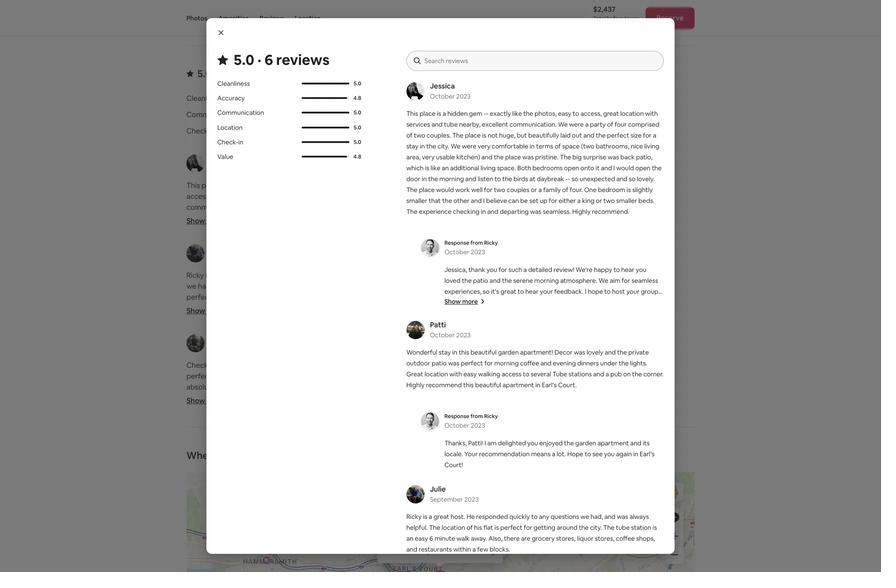 Task type: vqa. For each thing, say whether or not it's contained in the screenshot.


Task type: describe. For each thing, give the bounding box(es) containing it.
bedrooms inside the apartment is beautiful, as shown in the photos, although a little smaller. the furniture is very nice, as well as the finishes, the beds, the sheets and the patio, the street is very quiet. the neighborhood is great. the apartment is also very quiet and independent. ricky is very friendly and responded quickly and even went to the apartment. fix the internet. the bathroom pricipal is missing space to store things. in the bedrooms the closets are spacious, but it lacks shelves in the secondary closet.
[[465, 437, 499, 446]]

foot.
[[308, 480, 324, 490]]

decor inside the 5.0 · 6 reviews dialog
[[555, 348, 573, 356]]

need
[[337, 502, 354, 512]]

0 vertical spatial wonderful stay in this beautiful garden apartment!  decor was lovely and the private outdoor patio was perfect for morning coffee and evening dinners under the lights. great location with easy walking access to several tube stations and a pub on the corner. highly recommend this beautiful apartment in earl's court.
[[444, 181, 652, 245]]

1 horizontal spatial value
[[444, 126, 463, 136]]

2 your from the left
[[627, 287, 640, 296]]

morning inside this place is a hidden gem -- exactly like the photos, easy to access, great location with services and tube nearby, excellent communication. we were a party of four comprised of two couples. the place is not huge, but beautifully laid out and the perfect size for a stay in the city. we were very comfortable in terms of space (two bathrooms, nice living area, very usable kitchen) and the place was pristine. the big surprise was back patio, which is like an additional living space. both bedrooms open onto it and i would open the door in the morning and listen to the birds at daybreak -- so unexpected and so lovely. the place would work well for two couples or a family of four. one bedroom is slightly smaller that the other and i believe can be set up for either a king or two smaller beds.  the experience checking in and departing was seamless. highly recommend.
[[338, 268, 366, 277]]

photos, for this place is a hidden gem -- exactly like the photos, easy to access, great location with services and tube nearby, excellent communication. we were a party of four comprised of two couples. the place is not huge, but beautifully laid out and the perfect size for a stay in the city. we were very comfortable in terms of space (two bathrooms, nice living area, very usable kitchen) and the place was pristine. the big surprise was back patio, which is like an additional living space. both bedrooms open onto it and i would open the door in the morning and listen to the birds at daybreak -- so unexpected and so lovely. the place would work well for two couples or a family of four. one bedroom is slightly smaller that the other and i believe can be set up for either a king or two smaller beds.  the experience checking in and departing was seamless. highly recommend.
[[333, 181, 358, 190]]

apartment up friendly
[[536, 393, 572, 403]]

missing.
[[256, 382, 283, 392]]

october inside jessica october 2023
[[430, 92, 455, 100]]

4.8 for accuracy
[[354, 94, 362, 102]]

beautifully for this place is a hidden gem -- exactly like the photos, easy to access, great location with services and tube nearby, excellent communication. we were a party of four comprised of two couples. the place is not huge, but beautifully laid out and the perfect size for a stay in the city. we were very comfortable in terms of space (two bathrooms, nice living area, very usable kitchen) and the place was pristine. the big surprise was back patio, which is like an additional living space. both bedrooms open onto it and i would open the door in the morning and listen to the birds at daybreak -- so unexpected and so lovely. the place would work well for two couples or a family of four. one bedroom is slightly smaller that the other and i believe can be set up for either a king or two smaller beds. the experience checking in and departing was seamless. highly recommend.
[[529, 131, 559, 139]]

we inside check in easy , place as described . beautiful location, perfectly clean , aesthetically pleasing and practical, absolutely nothing is missing. we stayed in 4 with our kids who are grown up and had our living spaces. the garden with attached and very nice squirrels. surroundings some pubs including one, the find is absolutely to be tried, very british but above all where you feel at agio at all hours of day and evening, great relaxing dishes and evening concerts. from the accommodation everything is easily accessible by metro that is a few minutes away on foot. comfortable supermarket open until 10pm nearby. host present even if everything was actually perfect so you didn't need to contact him due to problems. i absolutely recommend it .
[[285, 382, 296, 392]]

0 vertical spatial under
[[536, 202, 556, 212]]

for inside ricky is a great host. he responded quickly to any questions we had, and was always helpful. the location of his flat is perfect for getting around the city. the tube station is an easy 6 minute walk away. also, there are grocery stores, liquor stores, coffee shops, and restaurants within a few blocks. the house decor is fun!  it made the stay feel special. we also appreciated two bedrooms with king beds in both of them, and two nice bathrooms. on top of that, the flat is wel
[[524, 523, 533, 532]]

dishes
[[263, 459, 285, 468]]

british
[[203, 426, 223, 435]]

1 vertical spatial hear
[[526, 287, 539, 296]]

any for ricky is a great host. he responded quickly to any questions we had, and was always helpful. the location of his flat is perfect for getting around the city. the tube station is an easy 6 minute walk away. also, there are grocery stores, liquor stores, coffee shops, and restaurants within a few blocks. the house decor is fun!  it made the stay feel special. we also appreciated two bedrooms with king beds in both of them, and two nice bathrooms. on top of that, the flat is well equipped and includes extras such as nice toiletries and coffee pods. we stayed there for 5 nights and enjoyed each one. we recommend ricky's flat.
[[338, 271, 350, 280]]

0 horizontal spatial check-in
[[187, 126, 216, 136]]

independent.
[[444, 404, 489, 414]]

i inside check in easy , place as described . beautiful location, perfectly clean , aesthetically pleasing and practical, absolutely nothing is missing. we stayed in 4 with our kids who are grown up and had our living spaces. the garden with attached and very nice squirrels. surroundings some pubs including one, the find is absolutely to be tried, very british but above all where you feel at agio at all hours of day and evening, great relaxing dishes and evening concerts. from the accommodation everything is easily accessible by metro that is a few minutes away on foot. comfortable supermarket open until 10pm nearby. host present even if everything was actually perfect so you didn't need to contact him due to problems. i absolutely recommend it .
[[259, 513, 260, 523]]

show for this place is a hidden gem -- exactly like the photos, easy to access, great location with services and tube nearby, excellent communication. we were a party of four comprised of two couples. the place is not huge, but beautifully laid out and the perfect size for a stay in the city. we were very comfortable in terms of space (two bathrooms, nice living area, very usable kitchen) and the place was pristine. the big surprise was back patio, which is like an additional living space. both bedrooms open onto it and i would open the door in the morning and listen to the birds at daybreak -- so unexpected and so lovely. the place would work well for two couples or a family of four. one bedroom is slightly smaller that the other and i believe can be set up for either a king or two smaller beds.  the experience checking in and departing was seamless. highly recommend.
[[187, 216, 205, 226]]

secondary
[[465, 448, 500, 457]]

things.
[[602, 426, 625, 435]]

0 vertical spatial ,
[[234, 360, 235, 370]]

on for ricky is a great host. he responded quickly to any questions we had, and was always helpful. the location of his flat is perfect for getting around the city. the tube station is an easy 6 minute walk away. also, there are grocery stores, liquor stores, coffee shops, and restaurants within a few blocks. the house decor is fun!  it made the stay feel special. we also appreciated two bedrooms with king beds in both of them, and two nice bathrooms. on top of that, the flat is wel
[[572, 567, 581, 572]]

1 vertical spatial .
[[347, 513, 348, 523]]

photos button
[[187, 0, 207, 36]]

buket image
[[444, 244, 463, 262]]

restaurants for ricky is a great host. he responded quickly to any questions we had, and was always helpful. the location of his flat is perfect for getting around the city. the tube station is an easy 6 minute walk away. also, there are grocery stores, liquor stores, coffee shops, and restaurants within a few blocks. the house decor is fun!  it made the stay feel special. we also appreciated two bedrooms with king beds in both of them, and two nice bathrooms. on top of that, the flat is wel
[[419, 545, 452, 553]]

jessica image
[[407, 82, 425, 100]]

0 vertical spatial walking
[[477, 213, 503, 223]]

work for this place is a hidden gem -- exactly like the photos, easy to access, great location with services and tube nearby, excellent communication. we were a party of four comprised of two couples. the place is not huge, but beautifully laid out and the perfect size for a stay in the city. we were very comfortable in terms of space (two bathrooms, nice living area, very usable kitchen) and the place was pristine. the big surprise was back patio, which is like an additional living space. both bedrooms open onto it and i would open the door in the morning and listen to the birds at daybreak -- so unexpected and so lovely. the place would work well for two couples or a family of four. one bedroom is slightly smaller that the other and i believe can be set up for either a king or two smaller beds.  the experience checking in and departing was seamless. highly recommend.
[[243, 290, 259, 299]]

patio inside list
[[546, 192, 563, 201]]

patti inside the 5.0 · 6 reviews dialog
[[430, 320, 446, 330]]

easy inside ricky is a great host. he responded quickly to any questions we had, and was always helpful. the location of his flat is perfect for getting around the city. the tube station is an easy 6 minute walk away. also, there are grocery stores, liquor stores, coffee shops, and restaurants within a few blocks. the house decor is fun!  it made the stay feel special. we also appreciated two bedrooms with king beds in both of them, and two nice bathrooms. on top of that, the flat is wel
[[415, 534, 428, 543]]

show for wonderful stay in this beautiful garden apartment!  decor was lovely and the private outdoor patio was perfect for morning coffee and evening dinners under the lights. great location with easy walking access to several tube stations and a pub on the corner. highly recommend this beautiful apartment in earl's court.
[[444, 216, 463, 226]]

quiet.
[[619, 382, 638, 392]]

also for ricky is a great host. he responded quickly to any questions we had, and was always helpful. the location of his flat is perfect for getting around the city. the tube station is an easy 6 minute walk away. also, there are grocery stores, liquor stores, coffee shops, and restaurants within a few blocks. the house decor is fun!  it made the stay feel special. we also appreciated two bedrooms with king beds in both of them, and two nice bathrooms. on top of that, the flat is wel
[[570, 556, 582, 564]]

0 vertical spatial stations
[[581, 213, 607, 223]]

metro
[[187, 480, 207, 490]]

access inside the 5.0 · 6 reviews dialog
[[502, 370, 522, 378]]

tube inside the 5.0 · 6 reviews dialog
[[553, 370, 568, 378]]

apartment.
[[502, 415, 540, 424]]

location button
[[295, 0, 321, 36]]

city. inside this place is a hidden gem -- exactly like the photos, easy to access, great location with services and tube nearby, excellent communication. we were a party of four comprised of two couples. the place is not huge, but beautifully laid out and the perfect size for a stay in the city. we were very comfortable in terms of space (two bathrooms, nice living area, very usable kitchen) and the place was pristine. the big surprise was back patio, which is like an additional living space. both bedrooms open onto it and i would open the door in the morning and listen to the birds at daybreak -- so unexpected and so lovely. the place would work well for two couples or a family of four. one bedroom is slightly smaller that the other and i believe can be set up for either a king or two smaller beds.  the experience checking in and departing was seamless. highly recommend.
[[280, 224, 294, 234]]

1 horizontal spatial apartment!
[[575, 181, 612, 190]]

experience for this place is a hidden gem -- exactly like the photos, easy to access, great location with services and tube nearby, excellent communication. we were a party of four comprised of two couples. the place is not huge, but beautifully laid out and the perfect size for a stay in the city. we were very comfortable in terms of space (two bathrooms, nice living area, very usable kitchen) and the place was pristine. the big surprise was back patio, which is like an additional living space. both bedrooms open onto it and i would open the door in the morning and listen to the birds at daybreak -- so unexpected and so lovely. the place would work well for two couples or a family of four. one bedroom is slightly smaller that the other and i believe can be set up for either a king or two smaller beds.  the experience checking in and departing was seamless. highly recommend.
[[187, 322, 224, 332]]

2 vertical spatial absolutely
[[262, 513, 296, 523]]

described
[[266, 360, 299, 370]]

host
[[612, 287, 625, 296]]

reviews inside dialog
[[276, 50, 330, 69]]

5.0 · 6 reviews inside dialog
[[234, 50, 330, 69]]

1 vertical spatial cleanliness
[[187, 94, 224, 103]]

comfortable for this place is a hidden gem -- exactly like the photos, easy to access, great location with services and tube nearby, excellent communication. we were a party of four comprised of two couples. the place is not huge, but beautifully laid out and the perfect size for a stay in the city. we were very comfortable in terms of space (two bathrooms, nice living area, very usable kitchen) and the place was pristine. the big surprise was back patio, which is like an additional living space. both bedrooms open onto it and i would open the door in the morning and listen to the birds at daybreak -- so unexpected and so lovely. the place would work well for two couples or a family of four. one bedroom is slightly smaller that the other and i believe can be set up for either a king or two smaller beds.  the experience checking in and departing was seamless. highly recommend.
[[342, 224, 384, 234]]

evening inside check in easy , place as described . beautiful location, perfectly clean , aesthetically pleasing and practical, absolutely nothing is missing. we stayed in 4 with our kids who are grown up and had our living spaces. the garden with attached and very nice squirrels. surroundings some pubs including one, the find is absolutely to be tried, very british but above all where you feel at agio at all hours of day and evening, great relaxing dishes and evening concerts. from the accommodation everything is easily accessible by metro that is a few minutes away on foot. comfortable supermarket open until 10pm nearby. host present even if everything was actually perfect so you didn't need to contact him due to problems. i absolutely recommend it .
[[300, 459, 327, 468]]

5.0 · 6 reviews dialog
[[207, 18, 675, 572]]

nice,
[[555, 371, 571, 381]]

surroundings
[[338, 404, 382, 414]]

patio, inside the apartment is beautiful, as shown in the photos, although a little smaller. the furniture is very nice, as well as the finishes, the beds, the sheets and the patio, the street is very quiet. the neighborhood is great. the apartment is also very quiet and independent. ricky is very friendly and responded quickly and even went to the apartment. fix the internet. the bathroom pricipal is missing space to store things. in the bedrooms the closets are spacious, but it lacks shelves in the secondary closet.
[[541, 382, 560, 392]]

aesthetically
[[242, 371, 284, 381]]

1 horizontal spatial decor
[[614, 181, 634, 190]]

show inside show more button
[[445, 297, 461, 306]]

tube inside "this place is a hidden gem -- exactly like the photos, easy to access, great location with services and tube nearby, excellent communication. we were a party of four comprised of two couples. the place is not huge, but beautifully laid out and the perfect size for a stay in the city. we were very comfortable in terms of space (two bathrooms, nice living area, very usable kitchen) and the place was pristine. the big surprise was back patio, which is like an additional living space. both bedrooms open onto it and i would open the door in the morning and listen to the birds at daybreak -- so unexpected and so lovely. the place would work well for two couples or a family of four. one bedroom is slightly smaller that the other and i believe can be set up for either a king or two smaller beds. the experience checking in and departing was seamless. highly recommend."
[[444, 120, 458, 128]]

within for ricky is a great host. he responded quickly to any questions we had, and was always helpful. the location of his flat is perfect for getting around the city. the tube station is an easy 6 minute walk away. also, there are grocery stores, liquor stores, coffee shops, and restaurants within a few blocks. the house decor is fun!  it made the stay feel special. we also appreciated two bedrooms with king beds in both of them, and two nice bathrooms. on top of that, the flat is wel
[[454, 545, 471, 553]]

show more for check in easy , place as described . beautiful location, perfectly clean , aesthetically pleasing and practical, absolutely nothing is missing. we stayed in 4 with our kids who are grown up and had our living spaces. the
[[187, 396, 225, 405]]

ricky inside the apartment is beautiful, as shown in the photos, although a little smaller. the furniture is very nice, as well as the finishes, the beds, the sheets and the patio, the street is very quiet. the neighborhood is great. the apartment is also very quiet and independent. ricky is very friendly and responded quickly and even went to the apartment. fix the internet. the bathroom pricipal is missing space to store things. in the bedrooms the closets are spacious, but it lacks shelves in the secondary closet.
[[491, 404, 508, 414]]

there inside ricky is a great host. he responded quickly to any questions we had, and was always helpful. the location of his flat is perfect for getting around the city. the tube station is an easy 6 minute walk away. also, there are grocery stores, liquor stores, coffee shops, and restaurants within a few blocks. the house decor is fun!  it made the stay feel special. we also appreciated two bedrooms with king beds in both of them, and two nice bathrooms. on top of that, the flat is wel
[[504, 534, 520, 543]]

internet.
[[565, 415, 594, 424]]

you down find
[[292, 426, 304, 435]]

morning inside it was such a lovely stay.. the flat was exactly the same as on the photos.. the terrace was so peaceful and watching squirrels every morning was priceless. perfect location.. definitely my husband and i will stay there again :)
[[494, 292, 522, 302]]

priceless.
[[538, 292, 569, 302]]

0 vertical spatial access
[[504, 213, 527, 223]]

door for this place is a hidden gem -- exactly like the photos, easy to access, great location with services and tube nearby, excellent communication. we were a party of four comprised of two couples. the place is not huge, but beautifully laid out and the perfect size for a stay in the city. we were very comfortable in terms of space (two bathrooms, nice living area, very usable kitchen) and the place was pristine. the big surprise was back patio, which is like an additional living space. both bedrooms open onto it and i would open the door in the morning and listen to the birds at daybreak -- so unexpected and so lovely. the place would work well for two couples or a family of four. one bedroom is slightly smaller that the other and i believe can be set up for either a king or two smaller beds.  the experience checking in and departing was seamless. highly recommend.
[[300, 268, 316, 277]]

google map
showing 6 points of interest. region
[[175, 412, 756, 572]]

and inside thanks, patti! i am delighted you enjoyed the garden apartment and its locale. your recommendation means a lot. hope to see you again in earl's court!
[[631, 439, 642, 447]]

special. for ricky is a great host. he responded quickly to any questions we had, and was always helpful. the location of his flat is perfect for getting around the city. the tube station is an easy 6 minute walk away. also, there are grocery stores, liquor stores, coffee shops, and restaurants within a few blocks. the house decor is fun!  it made the stay feel special. we also appreciated two bedrooms with king beds in both of them, and two nice bathrooms. on top of that, the flat is wel
[[536, 556, 558, 564]]

outdoor inside the 5.0 · 6 reviews dialog
[[407, 359, 431, 367]]

lacks
[[603, 437, 620, 446]]

0 horizontal spatial .
[[301, 360, 303, 370]]

smaller.
[[461, 371, 486, 381]]

it inside this place is a hidden gem -- exactly like the photos, easy to access, great location with services and tube nearby, excellent communication. we were a party of four comprised of two couples. the place is not huge, but beautifully laid out and the perfect size for a stay in the city. we were very comfortable in terms of space (two bathrooms, nice living area, very usable kitchen) and the place was pristine. the big surprise was back patio, which is like an additional living space. both bedrooms open onto it and i would open the door in the morning and listen to the birds at daybreak -- so unexpected and so lovely. the place would work well for two couples or a family of four. one bedroom is slightly smaller that the other and i believe can be set up for either a king or two smaller beds.  the experience checking in and departing was seamless. highly recommend.
[[223, 268, 227, 277]]

location inside "this place is a hidden gem -- exactly like the photos, easy to access, great location with services and tube nearby, excellent communication. we were a party of four comprised of two couples. the place is not huge, but beautifully laid out and the perfect size for a stay in the city. we were very comfortable in terms of space (two bathrooms, nice living area, very usable kitchen) and the place was pristine. the big surprise was back patio, which is like an additional living space. both bedrooms open onto it and i would open the door in the morning and listen to the birds at daybreak -- so unexpected and so lovely. the place would work well for two couples or a family of four. one bedroom is slightly smaller that the other and i believe can be set up for either a king or two smaller beds. the experience checking in and departing was seamless. highly recommend."
[[621, 109, 644, 118]]

0 horizontal spatial patio
[[432, 359, 447, 367]]

minutes
[[251, 480, 277, 490]]

checking for this place is a hidden gem -- exactly like the photos, easy to access, great location with services and tube nearby, excellent communication. we were a party of four comprised of two couples. the place is not huge, but beautifully laid out and the perfect size for a stay in the city. we were very comfortable in terms of space (two bathrooms, nice living area, very usable kitchen) and the place was pristine. the big surprise was back patio, which is like an additional living space. both bedrooms open onto it and i would open the door in the morning and listen to the birds at daybreak -- so unexpected and so lovely. the place would work well for two couples or a family of four. one bedroom is slightly smaller that the other and i believe can be set up for either a king or two smaller beds.  the experience checking in and departing was seamless. highly recommend.
[[225, 322, 256, 332]]

lights. inside the 5.0 · 6 reviews dialog
[[631, 359, 648, 367]]

beds. for this place is a hidden gem -- exactly like the photos, easy to access, great location with services and tube nearby, excellent communication. we were a party of four comprised of two couples. the place is not huge, but beautifully laid out and the perfect size for a stay in the city. we were very comfortable in terms of space (two bathrooms, nice living area, very usable kitchen) and the place was pristine. the big surprise was back patio, which is like an additional living space. both bedrooms open onto it and i would open the door in the morning and listen to the birds at daybreak -- so unexpected and so lovely. the place would work well for two couples or a family of four. one bedroom is slightly smaller that the other and i believe can be set up for either a king or two smaller beds. the experience checking in and departing was seamless. highly recommend.
[[639, 197, 655, 205]]

recommend. for this place is a hidden gem -- exactly like the photos, easy to access, great location with services and tube nearby, excellent communication. we were a party of four comprised of two couples. the place is not huge, but beautifully laid out and the perfect size for a stay in the city. we were very comfortable in terms of space (two bathrooms, nice living area, very usable kitchen) and the place was pristine. the big surprise was back patio, which is like an additional living space. both bedrooms open onto it and i would open the door in the morning and listen to the birds at daybreak -- so unexpected and so lovely. the place would work well for two couples or a family of four. one bedroom is slightly smaller that the other and i believe can be set up for either a king or two smaller beds. the experience checking in and departing was seamless. highly recommend.
[[592, 207, 630, 216]]

apartment! inside the 5.0 · 6 reviews dialog
[[521, 348, 553, 356]]

also, for ricky is a great host. he responded quickly to any questions we had, and was always helpful. the location of his flat is perfect for getting around the city. the tube station is an easy 6 minute walk away. also, there are grocery stores, liquor stores, coffee shops, and restaurants within a few blocks. the house decor is fun!  it made the stay feel special. we also appreciated two bedrooms with king beds in both of them, and two nice bathrooms. on top of that, the flat is wel
[[489, 534, 503, 543]]

2023 inside jessica october 2023
[[457, 92, 471, 100]]

1 vertical spatial location
[[444, 110, 473, 119]]

stations inside the 5.0 · 6 reviews dialog
[[569, 370, 592, 378]]

attached
[[229, 404, 260, 414]]

excellent for this place is a hidden gem -- exactly like the photos, easy to access, great location with services and tube nearby, excellent communication. we were a party of four comprised of two couples. the place is not huge, but beautifully laid out and the perfect size for a stay in the city. we were very comfortable in terms of space (two bathrooms, nice living area, very usable kitchen) and the place was pristine. the big surprise was back patio, which is like an additional living space. both bedrooms open onto it and i would open the door in the morning and listen to the birds at daybreak -- so unexpected and so lovely. the place would work well for two couples or a family of four. one bedroom is slightly smaller that the other and i believe can be set up for either a king or two smaller beds.  the experience checking in and departing was seamless. highly recommend.
[[363, 192, 393, 201]]

flat.
[[253, 390, 266, 400]]

same
[[607, 271, 625, 280]]

four for this place is a hidden gem -- exactly like the photos, easy to access, great location with services and tube nearby, excellent communication. we were a party of four comprised of two couples. the place is not huge, but beautifully laid out and the perfect size for a stay in the city. we were very comfortable in terms of space (two bathrooms, nice living area, very usable kitchen) and the place was pristine. the big surprise was back patio, which is like an additional living space. both bedrooms open onto it and i would open the door in the morning and listen to the birds at daybreak -- so unexpected and so lovely. the place would work well for two couples or a family of four. one bedroom is slightly smaller that the other and i believe can be set up for either a king or two smaller beds. the experience checking in and departing was seamless. highly recommend.
[[615, 120, 627, 128]]

house for ricky is a great host. he responded quickly to any questions we had, and was always helpful. the location of his flat is perfect for getting around the city. the tube station is an easy 6 minute walk away. also, there are grocery stores, liquor stores, coffee shops, and restaurants within a few blocks. the house decor is fun!  it made the stay feel special. we also appreciated two bedrooms with king beds in both of them, and two nice bathrooms. on top of that, the flat is well equipped and includes extras such as nice toiletries and coffee pods. we stayed there for 5 nights and enjoyed each one. we recommend ricky's flat.
[[201, 325, 221, 335]]

store
[[583, 426, 601, 435]]

you right see
[[604, 450, 615, 458]]

closets
[[514, 437, 538, 446]]

show for check in easy , place as described . beautiful location, perfectly clean , aesthetically pleasing and practical, absolutely nothing is missing. we stayed in 4 with our kids who are grown up and had our living spaces. the
[[187, 396, 205, 405]]

contact
[[365, 502, 391, 512]]

0 horizontal spatial ·
[[214, 67, 216, 80]]

toiletries
[[327, 358, 357, 367]]

happy
[[594, 266, 613, 274]]

are inside ricky is a great host. he responded quickly to any questions we had, and was always helpful. the location of his flat is perfect for getting around the city. the tube station is an easy 6 minute walk away. also, there are grocery stores, liquor stores, coffee shops, and restaurants within a few blocks. the house decor is fun!  it made the stay feel special. we also appreciated two bedrooms with king beds in both of them, and two nice bathrooms. on top of that, the flat is wel
[[521, 534, 531, 543]]

space for this place is a hidden gem -- exactly like the photos, easy to access, great location with services and tube nearby, excellent communication. we were a party of four comprised of two couples. the place is not huge, but beautifully laid out and the perfect size for a stay in the city. we were very comfortable in terms of space (two bathrooms, nice living area, very usable kitchen) and the place was pristine. the big surprise was back patio, which is like an additional living space. both bedrooms open onto it and i would open the door in the morning and listen to the birds at daybreak -- so unexpected and so lovely. the place would work well for two couples or a family of four. one bedroom is slightly smaller that the other and i believe can be set up for either a king or two smaller beds. the experience checking in and departing was seamless. highly recommend.
[[563, 142, 580, 150]]

recommendation
[[479, 450, 530, 458]]

station for ricky is a great host. he responded quickly to any questions we had, and was always helpful. the location of his flat is perfect for getting around the city. the tube station is an easy 6 minute walk away. also, there are grocery stores, liquor stores, coffee shops, and restaurants within a few blocks. the house decor is fun!  it made the stay feel special. we also appreciated two bedrooms with king beds in both of them, and two nice bathrooms. on top of that, the flat is well equipped and includes extras such as nice toiletries and coffee pods. we stayed there for 5 nights and enjoyed each one. we recommend ricky's flat.
[[336, 292, 359, 302]]

jessica october 2023
[[430, 81, 471, 100]]

liquor for ricky is a great host. he responded quickly to any questions we had, and was always helpful. the location of his flat is perfect for getting around the city. the tube station is an easy 6 minute walk away. also, there are grocery stores, liquor stores, coffee shops, and restaurants within a few blocks. the house decor is fun!  it made the stay feel special. we also appreciated two bedrooms with king beds in both of them, and two nice bathrooms. on top of that, the flat is wel
[[577, 534, 594, 543]]

1 horizontal spatial accuracy
[[444, 94, 476, 103]]

lovely. for this place is a hidden gem -- exactly like the photos, easy to access, great location with services and tube nearby, excellent communication. we were a party of four comprised of two couples. the place is not huge, but beautifully laid out and the perfect size for a stay in the city. we were very comfortable in terms of space (two bathrooms, nice living area, very usable kitchen) and the place was pristine. the big surprise was back patio, which is like an additional living space. both bedrooms open onto it and i would open the door in the morning and listen to the birds at daybreak -- so unexpected and so lovely. the place would work well for two couples or a family of four. one bedroom is slightly smaller that the other and i believe can be set up for either a king or two smaller beds.  the experience checking in and departing was seamless. highly recommend.
[[369, 279, 389, 288]]

spacious,
[[551, 437, 582, 446]]

1 horizontal spatial great
[[591, 202, 611, 212]]

back for this place is a hidden gem -- exactly like the photos, easy to access, great location with services and tube nearby, excellent communication. we were a party of four comprised of two couples. the place is not huge, but beautifully laid out and the perfect size for a stay in the city. we were very comfortable in terms of space (two bathrooms, nice living area, very usable kitchen) and the place was pristine. the big surprise was back patio, which is like an additional living space. both bedrooms open onto it and i would open the door in the morning and listen to the birds at daybreak -- so unexpected and so lovely. the place would work well for two couples or a family of four. one bedroom is slightly smaller that the other and i believe can be set up for either a king or two smaller beds.  the experience checking in and departing was seamless. highly recommend.
[[374, 246, 391, 256]]

well inside "this place is a hidden gem -- exactly like the photos, easy to access, great location with services and tube nearby, excellent communication. we were a party of four comprised of two couples. the place is not huge, but beautifully laid out and the perfect size for a stay in the city. we were very comfortable in terms of space (two bathrooms, nice living area, very usable kitchen) and the place was pristine. the big surprise was back patio, which is like an additional living space. both bedrooms open onto it and i would open the door in the morning and listen to the birds at daybreak -- so unexpected and so lovely. the place would work well for two couples or a family of four. one bedroom is slightly smaller that the other and i believe can be set up for either a king or two smaller beds. the experience checking in and departing was seamless. highly recommend."
[[472, 186, 483, 194]]

spaces.
[[292, 393, 317, 403]]

show more for wonderful stay in this beautiful garden apartment!  decor was lovely and the private outdoor patio was perfect for morning coffee and evening dinners under the lights. great location with easy walking access to several tube stations and a pub on the corner. highly recommend this beautiful apartment in earl's court.
[[444, 216, 483, 226]]

show more inside button
[[445, 297, 478, 306]]

location,
[[335, 360, 364, 370]]

recommend up buket september 2023
[[505, 224, 546, 234]]

evening inside the 5.0 · 6 reviews dialog
[[553, 359, 576, 367]]

5
[[254, 380, 258, 389]]

walk for ricky is a great host. he responded quickly to any questions we had, and was always helpful. the location of his flat is perfect for getting around the city. the tube station is an easy 6 minute walk away. also, there are grocery stores, liquor stores, coffee shops, and restaurants within a few blocks. the house decor is fun!  it made the stay feel special. we also appreciated two bedrooms with king beds in both of them, and two nice bathrooms. on top of that, the flat is well equipped and includes extras such as nice toiletries and coffee pods. we stayed there for 5 nights and enjoyed each one. we recommend ricky's flat.
[[217, 303, 233, 313]]

clean
[[219, 371, 237, 381]]

closet.
[[501, 448, 524, 457]]

highly inside "this place is a hidden gem -- exactly like the photos, easy to access, great location with services and tube nearby, excellent communication. we were a party of four comprised of two couples. the place is not huge, but beautifully laid out and the perfect size for a stay in the city. we were very comfortable in terms of space (two bathrooms, nice living area, very usable kitchen) and the place was pristine. the big surprise was back patio, which is like an additional living space. both bedrooms open onto it and i would open the door in the morning and listen to the birds at daybreak -- so unexpected and so lovely. the place would work well for two couples or a family of four. one bedroom is slightly smaller that the other and i believe can be set up for either a king or two smaller beds. the experience checking in and departing was seamless. highly recommend."
[[573, 207, 591, 216]]

add a place to the map image
[[670, 512, 681, 523]]

6 inside ricky is a great host. he responded quickly to any questions we had, and was always helpful. the location of his flat is perfect for getting around the city. the tube station is an easy 6 minute walk away. also, there are grocery stores, liquor stores, coffee shops, and restaurants within a few blocks. the house decor is fun!  it made the stay feel special. we also appreciated two bedrooms with king beds in both of them, and two nice bathrooms. on top of that, the flat is well equipped and includes extras such as nice toiletries and coffee pods. we stayed there for 5 nights and enjoyed each one. we recommend ricky's flat.
[[187, 303, 191, 313]]

that, for ricky is a great host. he responded quickly to any questions we had, and was always helpful. the location of his flat is perfect for getting around the city. the tube station is an easy 6 minute walk away. also, there are grocery stores, liquor stores, coffee shops, and restaurants within a few blocks. the house decor is fun!  it made the stay feel special. we also appreciated two bedrooms with king beds in both of them, and two nice bathrooms. on top of that, the flat is wel
[[601, 567, 615, 572]]

0 horizontal spatial our
[[260, 393, 272, 403]]

we for ricky is a great host. he responded quickly to any questions we had, and was always helpful. the location of his flat is perfect for getting around the city. the tube station is an easy 6 minute walk away. also, there are grocery stores, liquor stores, coffee shops, and restaurants within a few blocks. the house decor is fun!  it made the stay feel special. we also appreciated two bedrooms with king beds in both of them, and two nice bathrooms. on top of that, the flat is well equipped and includes extras such as nice toiletries and coffee pods. we stayed there for 5 nights and enjoyed each one. we recommend ricky's flat.
[[187, 281, 196, 291]]

them, for ricky is a great host. he responded quickly to any questions we had, and was always helpful. the location of his flat is perfect for getting around the city. the tube station is an easy 6 minute walk away. also, there are grocery stores, liquor stores, coffee shops, and restaurants within a few blocks. the house decor is fun!  it made the stay feel special. we also appreciated two bedrooms with king beds in both of them, and two nice bathrooms. on top of that, the flat is well equipped and includes extras such as nice toiletries and coffee pods. we stayed there for 5 nights and enjoyed each one. we recommend ricky's flat.
[[363, 336, 383, 345]]

recommend inside ricky is a great host. he responded quickly to any questions we had, and was always helpful. the location of his flat is perfect for getting around the city. the tube station is an easy 6 minute walk away. also, there are grocery stores, liquor stores, coffee shops, and restaurants within a few blocks. the house decor is fun!  it made the stay feel special. we also appreciated two bedrooms with king beds in both of them, and two nice bathrooms. on top of that, the flat is well equipped and includes extras such as nice toiletries and coffee pods. we stayed there for 5 nights and enjoyed each one. we recommend ricky's flat.
[[187, 390, 228, 400]]

october inside jenny october 2023
[[468, 344, 493, 352]]

several inside the 5.0 · 6 reviews dialog
[[531, 370, 552, 378]]

0 horizontal spatial absolutely
[[187, 382, 221, 392]]

are inside check in easy , place as described . beautiful location, perfectly clean , aesthetically pleasing and practical, absolutely nothing is missing. we stayed in 4 with our kids who are grown up and had our living spaces. the garden with attached and very nice squirrels. surroundings some pubs including one, the find is absolutely to be tried, very british but above all where you feel at agio at all hours of day and evening, great relaxing dishes and evening concerts. from the accommodation everything is easily accessible by metro that is a few minutes away on foot. comfortable supermarket open until 10pm nearby. host present even if everything was actually perfect so you didn't need to contact him due to problems. i absolutely recommend it .
[[187, 393, 197, 403]]

0 horizontal spatial court.
[[463, 235, 484, 245]]

morning inside 'jessica, thank you for such a detailed review! we're happy to hear you loved the patio and the serene morning atmosphere. we aim for seamless experiences, so it's great to hear your feedback. i hope to host your group again soon!'
[[535, 276, 559, 285]]

bathroom
[[459, 426, 492, 435]]

clear
[[439, 12, 455, 20]]

grown
[[199, 393, 220, 403]]

couples for this place is a hidden gem -- exactly like the photos, easy to access, great location with services and tube nearby, excellent communication. we were a party of four comprised of two couples. the place is not huge, but beautifully laid out and the perfect size for a stay in the city. we were very comfortable in terms of space (two bathrooms, nice living area, very usable kitchen) and the place was pristine. the big surprise was back patio, which is like an additional living space. both bedrooms open onto it and i would open the door in the morning and listen to the birds at daybreak -- so unexpected and so lovely. the place would work well for two couples or a family of four. one bedroom is slightly smaller that the other and i believe can be set up for either a king or two smaller beds.  the experience checking in and departing was seamless. highly recommend.
[[301, 290, 327, 299]]

list containing jessica
[[183, 153, 699, 523]]

so inside check in easy , place as described . beautiful location, perfectly clean , aesthetically pleasing and practical, absolutely nothing is missing. we stayed in 4 with our kids who are grown up and had our living spaces. the garden with attached and very nice squirrels. surroundings some pubs including one, the find is absolutely to be tried, very british but above all where you feel at agio at all hours of day and evening, great relaxing dishes and evening concerts. from the accommodation everything is easily accessible by metro that is a few minutes away on foot. comfortable supermarket open until 10pm nearby. host present even if everything was actually perfect so you didn't need to contact him due to problems. i absolutely recommend it .
[[293, 502, 301, 512]]

feel for ricky is a great host. he responded quickly to any questions we had, and was always helpful. the location of his flat is perfect for getting around the city. the tube station is an easy 6 minute walk away. also, there are grocery stores, liquor stores, coffee shops, and restaurants within a few blocks. the house decor is fun!  it made the stay feel special. we also appreciated two bedrooms with king beds in both of them, and two nice bathrooms. on top of that, the flat is wel
[[524, 556, 535, 564]]

dates
[[456, 12, 473, 20]]

ricky inside ricky is a great host. he responded quickly to any questions we had, and was always helpful. the location of his flat is perfect for getting around the city. the tube station is an easy 6 minute walk away. also, there are grocery stores, liquor stores, coffee shops, and restaurants within a few blocks. the house decor is fun!  it made the stay feel special. we also appreciated two bedrooms with king beds in both of them, and two nice bathrooms. on top of that, the flat is well equipped and includes extras such as nice toiletries and coffee pods. we stayed there for 5 nights and enjoyed each one. we recommend ricky's flat.
[[187, 271, 204, 280]]

zoom in image
[[671, 533, 679, 540]]

hope
[[568, 450, 584, 458]]

1 vertical spatial absolutely
[[306, 415, 341, 424]]

nothing
[[222, 382, 248, 392]]

will
[[537, 303, 548, 313]]

both for this place is a hidden gem -- exactly like the photos, easy to access, great location with services and tube nearby, excellent communication. we were a party of four comprised of two couples. the place is not huge, but beautifully laid out and the perfect size for a stay in the city. we were very comfortable in terms of space (two bathrooms, nice living area, very usable kitchen) and the place was pristine. the big surprise was back patio, which is like an additional living space. both bedrooms open onto it and i would open the door in the morning and listen to the birds at daybreak -- so unexpected and so lovely. the place would work well for two couples or a family of four. one bedroom is slightly smaller that the other and i believe can be set up for either a king or two smaller beds.  the experience checking in and departing was seamless. highly recommend.
[[334, 257, 350, 267]]

also inside the apartment is beautiful, as shown in the photos, although a little smaller. the furniture is very nice, as well as the finishes, the beds, the sheets and the patio, the street is very quiet. the neighborhood is great. the apartment is also very quiet and independent. ricky is very friendly and responded quickly and even went to the apartment. fix the internet. the bathroom pricipal is missing space to store things. in the bedrooms the closets are spacious, but it lacks shelves in the secondary closet.
[[580, 393, 593, 403]]

laid for this place is a hidden gem -- exactly like the photos, easy to access, great location with services and tube nearby, excellent communication. we were a party of four comprised of two couples. the place is not huge, but beautifully laid out and the perfect size for a stay in the city. we were very comfortable in terms of space (two bathrooms, nice living area, very usable kitchen) and the place was pristine. the big surprise was back patio, which is like an additional living space. both bedrooms open onto it and i would open the door in the morning and listen to the birds at daybreak -- so unexpected and so lovely. the place would work well for two couples or a family of four. one bedroom is slightly smaller that the other and i believe can be set up for either a king or two smaller beds. the experience checking in and departing was seamless. highly recommend.
[[561, 131, 571, 139]]

equipped
[[187, 358, 219, 367]]

1 vertical spatial ,
[[238, 371, 240, 381]]

pristine. for this place is a hidden gem -- exactly like the photos, easy to access, great location with services and tube nearby, excellent communication. we were a party of four comprised of two couples. the place is not huge, but beautifully laid out and the perfect size for a stay in the city. we were very comfortable in terms of space (two bathrooms, nice living area, very usable kitchen) and the place was pristine. the big surprise was back patio, which is like an additional living space. both bedrooms open onto it and i would open the door in the morning and listen to the birds at daybreak -- so unexpected and so lovely. the place would work well for two couples or a family of four. one bedroom is slightly smaller that the other and i believe can be set up for either a king or two smaller beds. the experience checking in and departing was seamless. highly recommend.
[[535, 153, 559, 161]]

big for this place is a hidden gem -- exactly like the photos, easy to access, great location with services and tube nearby, excellent communication. we were a party of four comprised of two couples. the place is not huge, but beautifully laid out and the perfect size for a stay in the city. we were very comfortable in terms of space (two bathrooms, nice living area, very usable kitchen) and the place was pristine. the big surprise was back patio, which is like an additional living space. both bedrooms open onto it and i would open the door in the morning and listen to the birds at daybreak -- so unexpected and so lovely. the place would work well for two couples or a family of four. one bedroom is slightly smaller that the other and i believe can be set up for either a king or two smaller beds.  the experience checking in and departing was seamless. highly recommend.
[[319, 246, 330, 256]]

few inside check in easy , place as described . beautiful location, perfectly clean , aesthetically pleasing and practical, absolutely nothing is missing. we stayed in 4 with our kids who are grown up and had our living spaces. the garden with attached and very nice squirrels. surroundings some pubs including one, the find is absolutely to be tried, very british but above all where you feel at agio at all hours of day and evening, great relaxing dishes and evening concerts. from the accommodation everything is easily accessible by metro that is a few minutes away on foot. comfortable supermarket open until 10pm nearby. host present even if everything was actually perfect so you didn't need to contact him due to problems. i absolutely recommend it .
[[236, 480, 249, 490]]

this place is a hidden gem -- exactly like the photos, easy to access, great location with services and tube nearby, excellent communication. we were a party of four comprised of two couples. the place is not huge, but beautifully laid out and the perfect size for a stay in the city. we were very comfortable in terms of space (two bathrooms, nice living area, very usable kitchen) and the place was pristine. the big surprise was back patio, which is like an additional living space. both bedrooms open onto it and i would open the door in the morning and listen to the birds at daybreak -- so unexpected and so lovely. the place would work well for two couples or a family of four. one bedroom is slightly smaller that the other and i believe can be set up for either a king or two smaller beds.  the experience checking in and departing was seamless. highly recommend.
[[187, 181, 393, 343]]

aim
[[610, 276, 621, 285]]

bedroom for this place is a hidden gem -- exactly like the photos, easy to access, great location with services and tube nearby, excellent communication. we were a party of four comprised of two couples. the place is not huge, but beautifully laid out and the perfect size for a stay in the city. we were very comfortable in terms of space (two bathrooms, nice living area, very usable kitchen) and the place was pristine. the big surprise was back patio, which is like an additional living space. both bedrooms open onto it and i would open the door in the morning and listen to the birds at daybreak -- so unexpected and so lovely. the place would work well for two couples or a family of four. one bedroom is slightly smaller that the other and i believe can be set up for either a king or two smaller beds.  the experience checking in and departing was seamless. highly recommend.
[[202, 301, 233, 310]]

show more button for wonderful
[[444, 216, 490, 226]]

1 horizontal spatial pub
[[629, 213, 642, 223]]

jenny october 2023
[[468, 333, 509, 352]]

ricky is a great host. he responded quickly to any questions we had, and was always helpful. the location of his flat is perfect for getting around the city. the tube station is an easy 6 minute walk away. also, there are grocery stores, liquor stores, coffee shops, and restaurants within a few blocks. the house decor is fun!  it made the stay feel special. we also appreciated two bedrooms with king beds in both of them, and two nice bathrooms. on top of that, the flat is wel
[[407, 513, 663, 572]]

his for ricky is a great host. he responded quickly to any questions we had, and was always helpful. the location of his flat is perfect for getting around the city. the tube station is an easy 6 minute walk away. also, there are grocery stores, liquor stores, coffee shops, and restaurants within a few blocks. the house decor is fun!  it made the stay feel special. we also appreciated two bedrooms with king beds in both of them, and two nice bathrooms. on top of that, the flat is well equipped and includes extras such as nice toiletries and coffee pods. we stayed there for 5 nights and enjoyed each one. we recommend ricky's flat.
[[344, 281, 353, 291]]

patio inside 'jessica, thank you for such a detailed review! we're happy to hear you loved the patio and the serene morning atmosphere. we aim for seamless experiences, so it's great to hear your feedback. i hope to host your group again soon!'
[[473, 276, 489, 285]]

including
[[225, 415, 255, 424]]

wonderful inside the 5.0 · 6 reviews dialog
[[407, 348, 438, 356]]

one.
[[342, 380, 357, 389]]

stayed inside ricky is a great host. he responded quickly to any questions we had, and was always helpful. the location of his flat is perfect for getting around the city. the tube station is an easy 6 minute walk away. also, there are grocery stores, liquor stores, coffee shops, and restaurants within a few blocks. the house decor is fun!  it made the stay feel special. we also appreciated two bedrooms with king beds in both of them, and two nice bathrooms. on top of that, the flat is well equipped and includes extras such as nice toiletries and coffee pods. we stayed there for 5 nights and enjoyed each one. we recommend ricky's flat.
[[199, 380, 222, 389]]

it inside it was such a lovely stay.. the flat was exactly the same as on the photos.. the terrace was so peaceful and watching squirrels every morning was priceless. perfect location.. definitely my husband and i will stay there again :)
[[444, 271, 449, 280]]

as inside ricky is a great host. he responded quickly to any questions we had, and was always helpful. the location of his flat is perfect for getting around the city. the tube station is an easy 6 minute walk away. also, there are grocery stores, liquor stores, coffee shops, and restaurants within a few blocks. the house decor is fun!  it made the stay feel special. we also appreciated two bedrooms with king beds in both of them, and two nice bathrooms. on top of that, the flat is well equipped and includes extras such as nice toiletries and coffee pods. we stayed there for 5 nights and enjoyed each one. we recommend ricky's flat.
[[303, 358, 310, 367]]

so inside 'jessica, thank you for such a detailed review! we're happy to hear you loved the patio and the serene morning atmosphere. we aim for seamless experiences, so it's great to hear your feedback. i hope to host your group again soon!'
[[483, 287, 490, 296]]

perfect inside check in easy , place as described . beautiful location, perfectly clean , aesthetically pleasing and practical, absolutely nothing is missing. we stayed in 4 with our kids who are grown up and had our living spaces. the garden with attached and very nice squirrels. surroundings some pubs including one, the find is absolutely to be tried, very british but above all where you feel at agio at all hours of day and evening, great relaxing dishes and evening concerts. from the accommodation everything is easily accessible by metro that is a few minutes away on foot. comfortable supermarket open until 10pm nearby. host present even if everything was actually perfect so you didn't need to contact him due to problems. i absolutely recommend it .
[[266, 502, 292, 512]]

a inside it was such a lovely stay.. the flat was exactly the same as on the photos.. the terrace was so peaceful and watching squirrels every morning was priceless. perfect location.. definitely my husband and i will stay there again :)
[[482, 271, 486, 280]]

apartment down furniture
[[503, 381, 534, 389]]

2023 inside julie september 2023
[[465, 495, 479, 503]]

0 horizontal spatial all
[[212, 437, 219, 446]]

ricky's
[[229, 390, 252, 400]]

four. for this place is a hidden gem -- exactly like the photos, easy to access, great location with services and tube nearby, excellent communication. we were a party of four comprised of two couples. the place is not huge, but beautifully laid out and the perfect size for a stay in the city. we were very comfortable in terms of space (two bathrooms, nice living area, very usable kitchen) and the place was pristine. the big surprise was back patio, which is like an additional living space. both bedrooms open onto it and i would open the door in the morning and listen to the birds at daybreak -- so unexpected and so lovely. the place would work well for two couples or a family of four. one bedroom is slightly smaller that the other and i believe can be set up for either a king or two smaller beds.  the experience checking in and departing was seamless. highly recommend.
[[373, 290, 388, 299]]

with inside "this place is a hidden gem -- exactly like the photos, easy to access, great location with services and tube nearby, excellent communication. we were a party of four comprised of two couples. the place is not huge, but beautifully laid out and the perfect size for a stay in the city. we were very comfortable in terms of space (two bathrooms, nice living area, very usable kitchen) and the place was pristine. the big surprise was back patio, which is like an additional living space. both bedrooms open onto it and i would open the door in the morning and listen to the birds at daybreak -- so unexpected and so lovely. the place would work well for two couples or a family of four. one bedroom is slightly smaller that the other and i believe can be set up for either a king or two smaller beds. the experience checking in and departing was seamless. highly recommend."
[[646, 109, 658, 118]]

pods.
[[210, 369, 228, 378]]

he for ricky is a great host. he responded quickly to any questions we had, and was always helpful. the location of his flat is perfect for getting around the city. the tube station is an easy 6 minute walk away. also, there are grocery stores, liquor stores, coffee shops, and restaurants within a few blocks. the house decor is fun!  it made the stay feel special. we also appreciated two bedrooms with king beds in both of them, and two nice bathrooms. on top of that, the flat is well equipped and includes extras such as nice toiletries and coffee pods. we stayed there for 5 nights and enjoyed each one. we recommend ricky's flat.
[[255, 271, 265, 280]]

up inside check in easy , place as described . beautiful location, perfectly clean , aesthetically pleasing and practical, absolutely nothing is missing. we stayed in 4 with our kids who are grown up and had our living spaces. the garden with attached and very nice squirrels. surroundings some pubs including one, the find is absolutely to be tried, very british but above all where you feel at agio at all hours of day and evening, great relaxing dishes and evening concerts. from the accommodation everything is easily accessible by metro that is a few minutes away on foot. comfortable supermarket open until 10pm nearby. host present even if everything was actually perfect so you didn't need to contact him due to problems. i absolutely recommend it .
[[222, 393, 230, 403]]

the apartment is beautiful, as shown in the photos, although a little smaller. the furniture is very nice, as well as the finishes, the beds, the sheets and the patio, the street is very quiet. the neighborhood is great. the apartment is also very quiet and independent. ricky is very friendly and responded quickly and even went to the apartment. fix the internet. the bathroom pricipal is missing space to store things. in the bedrooms the closets are spacious, but it lacks shelves in the secondary closet.
[[444, 360, 652, 457]]

1 vertical spatial garden
[[498, 348, 519, 356]]

believe for this place is a hidden gem -- exactly like the photos, easy to access, great location with services and tube nearby, excellent communication. we were a party of four comprised of two couples. the place is not huge, but beautifully laid out and the perfect size for a stay in the city. we were very comfortable in terms of space (two bathrooms, nice living area, very usable kitchen) and the place was pristine. the big surprise was back patio, which is like an additional living space. both bedrooms open onto it and i would open the door in the morning and listen to the birds at daybreak -- so unexpected and so lovely. the place would work well for two couples or a family of four. one bedroom is slightly smaller that the other and i believe can be set up for either a king or two smaller beds. the experience checking in and departing was seamless. highly recommend.
[[486, 197, 507, 205]]

getting for ricky is a great host. he responded quickly to any questions we had, and was always helpful. the location of his flat is perfect for getting around the city. the tube station is an easy 6 minute walk away. also, there are grocery stores, liquor stores, coffee shops, and restaurants within a few blocks. the house decor is fun!  it made the stay feel special. we also appreciated two bedrooms with king beds in both of them, and two nice bathrooms. on top of that, the flat is wel
[[534, 523, 556, 532]]

comprised for this place is a hidden gem -- exactly like the photos, easy to access, great location with services and tube nearby, excellent communication. we were a party of four comprised of two couples. the place is not huge, but beautifully laid out and the perfect size for a stay in the city. we were very comfortable in terms of space (two bathrooms, nice living area, very usable kitchen) and the place was pristine. the big surprise was back patio, which is like an additional living space. both bedrooms open onto it and i would open the door in the morning and listen to the birds at daybreak -- so unexpected and so lovely. the place would work well for two couples or a family of four. one bedroom is slightly smaller that the other and i believe can be set up for either a king or two smaller beds. the experience checking in and departing was seamless. highly recommend.
[[629, 120, 660, 128]]

clear dates
[[439, 12, 473, 20]]

1 vertical spatial earl's
[[542, 381, 557, 389]]

thank
[[469, 266, 485, 274]]

access, for this place is a hidden gem -- exactly like the photos, easy to access, great location with services and tube nearby, excellent communication. we were a party of four comprised of two couples. the place is not huge, but beautifully laid out and the perfect size for a stay in the city. we were very comfortable in terms of space (two bathrooms, nice living area, very usable kitchen) and the place was pristine. the big surprise was back patio, which is like an additional living space. both bedrooms open onto it and i would open the door in the morning and listen to the birds at daybreak -- so unexpected and so lovely. the place would work well for two couples or a family of four. one bedroom is slightly smaller that the other and i believe can be set up for either a king or two smaller beds. the experience checking in and departing was seamless. highly recommend.
[[581, 109, 602, 118]]

can for this place is a hidden gem -- exactly like the photos, easy to access, great location with services and tube nearby, excellent communication. we were a party of four comprised of two couples. the place is not huge, but beautifully laid out and the perfect size for a stay in the city. we were very comfortable in terms of space (two bathrooms, nice living area, very usable kitchen) and the place was pristine. the big surprise was back patio, which is like an additional living space. both bedrooms open onto it and i would open the door in the morning and listen to the birds at daybreak -- so unexpected and so lovely. the place would work well for two couples or a family of four. one bedroom is slightly smaller that the other and i believe can be set up for either a king or two smaller beds. the experience checking in and departing was seamless. highly recommend.
[[509, 197, 519, 205]]

even inside check in easy , place as described . beautiful location, perfectly clean , aesthetically pleasing and practical, absolutely nothing is missing. we stayed in 4 with our kids who are grown up and had our living spaces. the garden with attached and very nice squirrels. surroundings some pubs including one, the find is absolutely to be tried, very british but above all where you feel at agio at all hours of day and evening, great relaxing dishes and evening concerts. from the accommodation everything is easily accessible by metro that is a few minutes away on foot. comfortable supermarket open until 10pm nearby. host present even if everything was actually perfect so you didn't need to contact him due to problems. i absolutely recommend it .
[[357, 491, 373, 501]]

was inside check in easy , place as described . beautiful location, perfectly clean , aesthetically pleasing and practical, absolutely nothing is missing. we stayed in 4 with our kids who are grown up and had our living spaces. the garden with attached and very nice squirrels. surroundings some pubs including one, the find is absolutely to be tried, very british but above all where you feel at agio at all hours of day and evening, great relaxing dishes and evening concerts. from the accommodation everything is easily accessible by metro that is a few minutes away on foot. comfortable supermarket open until 10pm nearby. host present even if everything was actually perfect so you didn't need to contact him due to problems. i absolutely recommend it .
[[224, 502, 237, 512]]

this for this place is a hidden gem -- exactly like the photos, easy to access, great location with services and tube nearby, excellent communication. we were a party of four comprised of two couples. the place is not huge, but beautifully laid out and the perfect size for a stay in the city. we were very comfortable in terms of space (two bathrooms, nice living area, very usable kitchen) and the place was pristine. the big surprise was back patio, which is like an additional living space. both bedrooms open onto it and i would open the door in the morning and listen to the birds at daybreak -- so unexpected and so lovely. the place would work well for two couples or a family of four. one bedroom is slightly smaller that the other and i believe can be set up for either a king or two smaller beds. the experience checking in and departing was seamless. highly recommend.
[[407, 109, 419, 118]]

with inside this place is a hidden gem -- exactly like the photos, easy to access, great location with services and tube nearby, excellent communication. we were a party of four comprised of two couples. the place is not huge, but beautifully laid out and the perfect size for a stay in the city. we were very comfortable in terms of space (two bathrooms, nice living area, very usable kitchen) and the place was pristine. the big surprise was back patio, which is like an additional living space. both bedrooms open onto it and i would open the door in the morning and listen to the birds at daybreak -- so unexpected and so lovely. the place would work well for two couples or a family of four. one bedroom is slightly smaller that the other and i believe can be set up for either a king or two smaller beds.  the experience checking in and departing was seamless. highly recommend.
[[261, 192, 275, 201]]

it inside "this place is a hidden gem -- exactly like the photos, easy to access, great location with services and tube nearby, excellent communication. we were a party of four comprised of two couples. the place is not huge, but beautifully laid out and the perfect size for a stay in the city. we were very comfortable in terms of space (two bathrooms, nice living area, very usable kitchen) and the place was pristine. the big surprise was back patio, which is like an additional living space. both bedrooms open onto it and i would open the door in the morning and listen to the birds at daybreak -- so unexpected and so lovely. the place would work well for two couples or a family of four. one bedroom is slightly smaller that the other and i believe can be set up for either a king or two smaller beds. the experience checking in and departing was seamless. highly recommend."
[[596, 164, 600, 172]]

on inside check in easy , place as described . beautiful location, perfectly clean , aesthetically pleasing and practical, absolutely nothing is missing. we stayed in 4 with our kids who are grown up and had our living spaces. the garden with attached and very nice squirrels. surroundings some pubs including one, the find is absolutely to be tried, very british but above all where you feel at agio at all hours of day and evening, great relaxing dishes and evening concerts. from the accommodation everything is easily accessible by metro that is a few minutes away on foot. comfortable supermarket open until 10pm nearby. host present even if everything was actually perfect so you didn't need to contact him due to problems. i absolutely recommend it .
[[298, 480, 306, 490]]

responded inside the apartment is beautiful, as shown in the photos, although a little smaller. the furniture is very nice, as well as the finishes, the beds, the sheets and the patio, the street is very quiet. the neighborhood is great. the apartment is also very quiet and independent. ricky is very friendly and responded quickly and even went to the apartment. fix the internet. the bathroom pricipal is missing space to store things. in the bedrooms the closets are spacious, but it lacks shelves in the secondary closet.
[[574, 404, 610, 414]]

perfectly
[[187, 371, 217, 381]]

blocks. for ricky is a great host. he responded quickly to any questions we had, and was always helpful. the location of his flat is perfect for getting around the city. the tube station is an easy 6 minute walk away. also, there are grocery stores, liquor stores, coffee shops, and restaurants within a few blocks. the house decor is fun!  it made the stay feel special. we also appreciated two bedrooms with king beds in both of them, and two nice bathrooms. on top of that, the flat is well equipped and includes extras such as nice toiletries and coffee pods. we stayed there for 5 nights and enjoyed each one. we recommend ricky's flat.
[[352, 314, 375, 324]]

problems.
[[224, 513, 257, 523]]

0 vertical spatial hear
[[622, 266, 635, 274]]

unexpected for this place is a hidden gem -- exactly like the photos, easy to access, great location with services and tube nearby, excellent communication. we were a party of four comprised of two couples. the place is not huge, but beautifully laid out and the perfect size for a stay in the city. we were very comfortable in terms of space (two bathrooms, nice living area, very usable kitchen) and the place was pristine. the big surprise was back patio, which is like an additional living space. both bedrooms open onto it and i would open the door in the morning and listen to the birds at daybreak -- so unexpected and so lovely. the place would work well for two couples or a family of four. one bedroom is slightly smaller that the other and i believe can be set up for either a king or two smaller beds.  the experience checking in and departing was seamless. highly recommend.
[[303, 279, 344, 288]]

0 vertical spatial tube
[[562, 213, 579, 223]]

with inside ricky is a great host. he responded quickly to any questions we had, and was always helpful. the location of his flat is perfect for getting around the city. the tube station is an easy 6 minute walk away. also, there are grocery stores, liquor stores, coffee shops, and restaurants within a few blocks. the house decor is fun!  it made the stay feel special. we also appreciated two bedrooms with king beds in both of them, and two nice bathrooms. on top of that, the flat is wel
[[407, 567, 419, 572]]

1 horizontal spatial our
[[351, 382, 362, 392]]

kitchen) for this place is a hidden gem -- exactly like the photos, easy to access, great location with services and tube nearby, excellent communication. we were a party of four comprised of two couples. the place is not huge, but beautifully laid out and the perfect size for a stay in the city. we were very comfortable in terms of space (two bathrooms, nice living area, very usable kitchen) and the place was pristine. the big surprise was back patio, which is like an additional living space. both bedrooms open onto it and i would open the door in the morning and listen to the birds at daybreak -- so unexpected and so lovely. the place would work well for two couples or a family of four. one bedroom is slightly smaller that the other and i believe can be set up for either a king or two smaller beds. the experience checking in and departing was seamless. highly recommend.
[[457, 153, 480, 161]]

its
[[643, 439, 650, 447]]

pricipal
[[494, 426, 518, 435]]

comfortable
[[325, 480, 368, 490]]

big for this place is a hidden gem -- exactly like the photos, easy to access, great location with services and tube nearby, excellent communication. we were a party of four comprised of two couples. the place is not huge, but beautifully laid out and the perfect size for a stay in the city. we were very comfortable in terms of space (two bathrooms, nice living area, very usable kitchen) and the place was pristine. the big surprise was back patio, which is like an additional living space. both bedrooms open onto it and i would open the door in the morning and listen to the birds at daybreak -- so unexpected and so lovely. the place would work well for two couples or a family of four. one bedroom is slightly smaller that the other and i believe can be set up for either a king or two smaller beds. the experience checking in and departing was seamless. highly recommend.
[[573, 153, 582, 161]]

a inside the apartment is beautiful, as shown in the photos, although a little smaller. the furniture is very nice, as well as the finishes, the beds, the sheets and the patio, the street is very quiet. the neighborhood is great. the apartment is also very quiet and independent. ricky is very friendly and responded quickly and even went to the apartment. fix the internet. the bathroom pricipal is missing space to store things. in the bedrooms the closets are spacious, but it lacks shelves in the secondary closet.
[[646, 360, 650, 370]]

as left the shown
[[536, 360, 543, 370]]

birds for this place is a hidden gem -- exactly like the photos, easy to access, great location with services and tube nearby, excellent communication. we were a party of four comprised of two couples. the place is not huge, but beautifully laid out and the perfect size for a stay in the city. we were very comfortable in terms of space (two bathrooms, nice living area, very usable kitchen) and the place was pristine. the big surprise was back patio, which is like an additional living space. both bedrooms open onto it and i would open the door in the morning and listen to the birds at daybreak -- so unexpected and so lovely. the place would work well for two couples or a family of four. one bedroom is slightly smaller that the other and i believe can be set up for either a king or two smaller beds. the experience checking in and departing was seamless. highly recommend.
[[514, 175, 528, 183]]

great inside ricky is a great host. he responded quickly to any questions we had, and was always helpful. the location of his flat is perfect for getting around the city. the tube station is an easy 6 minute walk away. also, there are grocery stores, liquor stores, coffee shops, and restaurants within a few blocks. the house decor is fun!  it made the stay feel special. we also appreciated two bedrooms with king beds in both of them, and two nice bathrooms. on top of that, the flat is well equipped and includes extras such as nice toiletries and coffee pods. we stayed there for 5 nights and enjoyed each one. we recommend ricky's flat.
[[218, 271, 236, 280]]

1 horizontal spatial all
[[260, 426, 268, 435]]

0 vertical spatial check-
[[187, 126, 210, 136]]

a inside thanks, patti! i am delighted you enjoyed the garden apartment and its locale. your recommendation means a lot. hope to see you again in earl's court!
[[552, 450, 556, 458]]

as inside check in easy , place as described . beautiful location, perfectly clean , aesthetically pleasing and practical, absolutely nothing is missing. we stayed in 4 with our kids who are grown up and had our living spaces. the garden with attached and very nice squirrels. surroundings some pubs including one, the find is absolutely to be tried, very british but above all where you feel at agio at all hours of day and evening, great relaxing dishes and evening concerts. from the accommodation everything is easily accessible by metro that is a few minutes away on foot. comfortable supermarket open until 10pm nearby. host present even if everything was actually perfect so you didn't need to contact him due to problems. i absolutely recommend it .
[[257, 360, 264, 370]]

gem for this place is a hidden gem -- exactly like the photos, easy to access, great location with services and tube nearby, excellent communication. we were a party of four comprised of two couples. the place is not huge, but beautifully laid out and the perfect size for a stay in the city. we were very comfortable in terms of space (two bathrooms, nice living area, very usable kitchen) and the place was pristine. the big surprise was back patio, which is like an additional living space. both bedrooms open onto it and i would open the door in the morning and listen to the birds at daybreak -- so unexpected and so lovely. the place would work well for two couples or a family of four. one bedroom is slightly smaller that the other and i believe can be set up for either a king or two smaller beds. the experience checking in and departing was seamless. highly recommend.
[[469, 109, 483, 118]]

city. inside ricky is a great host. he responded quickly to any questions we had, and was always helpful. the location of his flat is perfect for getting around the city. the tube station is an easy 6 minute walk away. also, there are grocery stores, liquor stores, coffee shops, and restaurants within a few blocks. the house decor is fun!  it made the stay feel special. we also appreciated two bedrooms with king beds in both of them, and two nice bathrooms. on top of that, the flat is wel
[[590, 523, 602, 532]]

report this listing button
[[577, 14, 644, 22]]

place inside check in easy , place as described . beautiful location, perfectly clean , aesthetically pleasing and practical, absolutely nothing is missing. we stayed in 4 with our kids who are grown up and had our living spaces. the garden with attached and very nice squirrels. surroundings some pubs including one, the find is absolutely to be tried, very british but above all where you feel at agio at all hours of day and evening, great relaxing dishes and evening concerts. from the accommodation everything is easily accessible by metro that is a few minutes away on foot. comfortable supermarket open until 10pm nearby. host present even if everything was actually perfect so you didn't need to contact him due to problems. i absolutely recommend it .
[[237, 360, 255, 370]]

also for ricky is a great host. he responded quickly to any questions we had, and was always helpful. the location of his flat is perfect for getting around the city. the tube station is an easy 6 minute walk away. also, there are grocery stores, liquor stores, coffee shops, and restaurants within a few blocks. the house decor is fun!  it made the stay feel special. we also appreciated two bedrooms with king beds in both of them, and two nice bathrooms. on top of that, the flat is well equipped and includes extras such as nice toiletries and coffee pods. we stayed there for 5 nights and enjoyed each one. we recommend ricky's flat.
[[374, 325, 387, 335]]

on inside the 5.0 · 6 reviews dialog
[[624, 370, 631, 378]]

pleasing
[[285, 371, 313, 381]]

minute for ricky is a great host. he responded quickly to any questions we had, and was always helpful. the location of his flat is perfect for getting around the city. the tube station is an easy 6 minute walk away. also, there are grocery stores, liquor stores, coffee shops, and restaurants within a few blocks. the house decor is fun!  it made the stay feel special. we also appreciated two bedrooms with king beds in both of them, and two nice bathrooms. on top of that, the flat is well equipped and includes extras such as nice toiletries and coffee pods. we stayed there for 5 nights and enjoyed each one. we recommend ricky's flat.
[[192, 303, 216, 313]]

due
[[200, 513, 213, 523]]

to inside ricky is a great host. he responded quickly to any questions we had, and was always helpful. the location of his flat is perfect for getting around the city. the tube station is an easy 6 minute walk away. also, there are grocery stores, liquor stores, coffee shops, and restaurants within a few blocks. the house decor is fun!  it made the stay feel special. we also appreciated two bedrooms with king beds in both of them, and two nice bathrooms. on top of that, the flat is wel
[[532, 513, 538, 521]]

it was such a lovely stay.. the flat was exactly the same as on the photos.. the terrace was so peaceful and watching squirrels every morning was priceless. perfect location.. definitely my husband and i will stay there again :)
[[444, 271, 644, 313]]

terrace
[[500, 281, 525, 291]]

kitchen) for this place is a hidden gem -- exactly like the photos, easy to access, great location with services and tube nearby, excellent communication. we were a party of four comprised of two couples. the place is not huge, but beautifully laid out and the perfect size for a stay in the city. we were very comfortable in terms of space (two bathrooms, nice living area, very usable kitchen) and the place was pristine. the big surprise was back patio, which is like an additional living space. both bedrooms open onto it and i would open the door in the morning and listen to the birds at daybreak -- so unexpected and so lovely. the place would work well for two couples or a family of four. one bedroom is slightly smaller that the other and i believe can be set up for either a king or two smaller beds.  the experience checking in and departing was seamless. highly recommend.
[[187, 246, 214, 256]]

even inside the apartment is beautiful, as shown in the photos, although a little smaller. the furniture is very nice, as well as the finishes, the beds, the sheets and the patio, the street is very quiet. the neighborhood is great. the apartment is also very quiet and independent. ricky is very friendly and responded quickly and even went to the apartment. fix the internet. the bathroom pricipal is missing space to store things. in the bedrooms the closets are spacious, but it lacks shelves in the secondary closet.
[[444, 415, 461, 424]]

private inside list
[[492, 192, 516, 201]]

you up seamless
[[636, 266, 647, 274]]

went
[[462, 415, 479, 424]]

september for julie
[[430, 495, 463, 503]]

from
[[187, 469, 204, 479]]

it inside the apartment is beautiful, as shown in the photos, although a little smaller. the furniture is very nice, as well as the finishes, the beds, the sheets and the patio, the street is very quiet. the neighborhood is great. the apartment is also very quiet and independent. ricky is very friendly and responded quickly and even went to the apartment. fix the internet. the bathroom pricipal is missing space to store things. in the bedrooms the closets are spacious, but it lacks shelves in the secondary closet.
[[597, 437, 602, 446]]

great inside the 5.0 · 6 reviews dialog
[[407, 370, 423, 378]]

response for jessica
[[445, 239, 470, 247]]

patti october 2023 inside the 5.0 · 6 reviews dialog
[[430, 320, 471, 339]]

sheets
[[490, 382, 512, 392]]

review!
[[554, 266, 575, 274]]

0 vertical spatial garden
[[549, 181, 573, 190]]

seamless. for this place is a hidden gem -- exactly like the photos, easy to access, great location with services and tube nearby, excellent communication. we were a party of four comprised of two couples. the place is not huge, but beautifully laid out and the perfect size for a stay in the city. we were very comfortable in terms of space (two bathrooms, nice living area, very usable kitchen) and the place was pristine. the big surprise was back patio, which is like an additional living space. both bedrooms open onto it and i would open the door in the morning and listen to the birds at daybreak -- so unexpected and so lovely. the place would work well for two couples or a family of four. one bedroom is slightly smaller that the other and i believe can be set up for either a king or two smaller beds.  the experience checking in and departing was seamless. highly recommend.
[[328, 322, 360, 332]]

where you'll be
[[187, 449, 259, 462]]

extras
[[264, 358, 284, 367]]

location inside the 5.0 · 6 reviews dialog
[[217, 123, 243, 131]]

such inside ricky is a great host. he responded quickly to any questions we had, and was always helpful. the location of his flat is perfect for getting around the city. the tube station is an easy 6 minute walk away. also, there are grocery stores, liquor stores, coffee shops, and restaurants within a few blocks. the house decor is fun!  it made the stay feel special. we also appreciated two bedrooms with king beds in both of them, and two nice bathrooms. on top of that, the flat is well equipped and includes extras such as nice toiletries and coffee pods. we stayed there for 5 nights and enjoyed each one. we recommend ricky's flat.
[[286, 358, 302, 367]]

0 horizontal spatial lights.
[[570, 202, 590, 212]]

huge, for this place is a hidden gem -- exactly like the photos, easy to access, great location with services and tube nearby, excellent communication. we were a party of four comprised of two couples. the place is not huge, but beautifully laid out and the perfect size for a stay in the city. we were very comfortable in terms of space (two bathrooms, nice living area, very usable kitchen) and the place was pristine. the big surprise was back patio, which is like an additional living space. both bedrooms open onto it and i would open the door in the morning and listen to the birds at daybreak -- so unexpected and so lovely. the place would work well for two couples or a family of four. one bedroom is slightly smaller that the other and i believe can be set up for either a king or two smaller beds.  the experience checking in and departing was seamless. highly recommend.
[[270, 213, 288, 223]]

recommend. for this place is a hidden gem -- exactly like the photos, easy to access, great location with services and tube nearby, excellent communication. we were a party of four comprised of two couples. the place is not huge, but beautifully laid out and the perfect size for a stay in the city. we were very comfortable in terms of space (two bathrooms, nice living area, very usable kitchen) and the place was pristine. the big surprise was back patio, which is like an additional living space. both bedrooms open onto it and i would open the door in the morning and listen to the birds at daybreak -- so unexpected and so lovely. the place would work well for two couples or a family of four. one bedroom is slightly smaller that the other and i believe can be set up for either a king or two smaller beds.  the experience checking in and departing was seamless. highly recommend.
[[187, 333, 229, 343]]

stay..
[[509, 271, 526, 280]]

zoom out image
[[671, 551, 679, 558]]

definitely
[[444, 303, 476, 313]]

few for ricky is a great host. he responded quickly to any questions we had, and was always helpful. the location of his flat is perfect for getting around the city. the tube station is an easy 6 minute walk away. also, there are grocery stores, liquor stores, coffee shops, and restaurants within a few blocks. the house decor is fun!  it made the stay feel special. we also appreciated two bedrooms with king beds in both of them, and two nice bathrooms. on top of that, the flat is wel
[[478, 545, 489, 553]]

wonderful inside list
[[444, 181, 480, 190]]

0 vertical spatial several
[[537, 213, 561, 223]]

not for this place is a hidden gem -- exactly like the photos, easy to access, great location with services and tube nearby, excellent communication. we were a party of four comprised of two couples. the place is not huge, but beautifully laid out and the perfect size for a stay in the city. we were very comfortable in terms of space (two bathrooms, nice living area, very usable kitchen) and the place was pristine. the big surprise was back patio, which is like an additional living space. both bedrooms open onto it and i would open the door in the morning and listen to the birds at daybreak -- so unexpected and so lovely. the place would work well for two couples or a family of four. one bedroom is slightly smaller that the other and i believe can be set up for either a king or two smaller beds. the experience checking in and departing was seamless. highly recommend.
[[488, 131, 498, 139]]

0 vertical spatial patti
[[468, 153, 484, 163]]

again inside thanks, patti! i am delighted you enjoyed the garden apartment and its locale. your recommendation means a lot. hope to see you again in earl's court!
[[617, 450, 632, 458]]

more for check in easy , place as described . beautiful location, perfectly clean , aesthetically pleasing and practical, absolutely nothing is missing. we stayed in 4 with our kids who are grown up and had our living spaces. the
[[207, 396, 225, 405]]

although
[[615, 360, 645, 370]]

perfect
[[571, 292, 596, 302]]

watching
[[595, 281, 626, 291]]

questions for ricky is a great host. he responded quickly to any questions we had, and was always helpful. the location of his flat is perfect for getting around the city. the tube station is an easy 6 minute walk away. also, there are grocery stores, liquor stores, coffee shops, and restaurants within a few blocks. the house decor is fun!  it made the stay feel special. we also appreciated two bedrooms with king beds in both of them, and two nice bathrooms. on top of that, the flat is well equipped and includes extras such as nice toiletries and coffee pods. we stayed there for 5 nights and enjoyed each one. we recommend ricky's flat.
[[352, 271, 384, 280]]

experiences,
[[445, 287, 482, 296]]

accessible
[[339, 469, 374, 479]]

fausta image
[[187, 334, 205, 352]]

you'll
[[220, 449, 245, 462]]

0 vertical spatial outdoor
[[517, 192, 545, 201]]

away. for ricky is a great host. he responded quickly to any questions we had, and was always helpful. the location of his flat is perfect for getting around the city. the tube station is an easy 6 minute walk away. also, there are grocery stores, liquor stores, coffee shops, and restaurants within a few blocks. the house decor is fun!  it made the stay feel special. we also appreciated two bedrooms with king beds in both of them, and two nice bathrooms. on top of that, the flat is well equipped and includes extras such as nice toiletries and coffee pods. we stayed there for 5 nights and enjoyed each one. we recommend ricky's flat.
[[234, 303, 252, 313]]

patti!
[[469, 439, 483, 447]]

location inside ricky is a great host. he responded quickly to any questions we had, and was always helpful. the location of his flat is perfect for getting around the city. the tube station is an easy 6 minute walk away. also, there are grocery stores, liquor stores, coffee shops, and restaurants within a few blocks. the house decor is fun!  it made the stay feel special. we also appreciated two bedrooms with king beds in both of them, and two nice bathrooms. on top of that, the flat is well equipped and includes extras such as nice toiletries and coffee pods. we stayed there for 5 nights and enjoyed each one. we recommend ricky's flat.
[[307, 281, 334, 291]]

find
[[285, 415, 298, 424]]

great inside 'jessica, thank you for such a detailed review! we're happy to hear you loved the patio and the serene morning atmosphere. we aim for seamless experiences, so it's great to hear your feedback. i hope to host your group again soon!'
[[501, 287, 517, 296]]

response for patti
[[445, 413, 470, 420]]

seamless
[[632, 276, 659, 285]]

0 vertical spatial everything
[[275, 469, 311, 479]]

of inside check in easy , place as described . beautiful location, perfectly clean , aesthetically pleasing and practical, absolutely nothing is missing. we stayed in 4 with our kids who are grown up and had our living spaces. the garden with attached and very nice squirrels. surroundings some pubs including one, the find is absolutely to be tried, very british but above all where you feel at agio at all hours of day and evening, great relaxing dishes and evening concerts. from the accommodation everything is easily accessible by metro that is a few minutes away on foot. comfortable supermarket open until 10pm nearby. host present even if everything was actually perfect so you didn't need to contact him due to problems. i absolutely recommend it .
[[241, 437, 248, 446]]

clear dates button
[[435, 8, 477, 24]]

perfect inside "this place is a hidden gem -- exactly like the photos, easy to access, great location with services and tube nearby, excellent communication. we were a party of four comprised of two couples. the place is not huge, but beautifully laid out and the perfect size for a stay in the city. we were very comfortable in terms of space (two bathrooms, nice living area, very usable kitchen) and the place was pristine. the big surprise was back patio, which is like an additional living space. both bedrooms open onto it and i would open the door in the morning and listen to the birds at daybreak -- so unexpected and so lovely. the place would work well for two couples or a family of four. one bedroom is slightly smaller that the other and i believe can be set up for either a king or two smaller beds. the experience checking in and departing was seamless. highly recommend."
[[607, 131, 630, 139]]

was inside ricky is a great host. he responded quickly to any questions we had, and was always helpful. the location of his flat is perfect for getting around the city. the tube station is an easy 6 minute walk away. also, there are grocery stores, liquor stores, coffee shops, and restaurants within a few blocks. the house decor is fun!  it made the stay feel special. we also appreciated two bedrooms with king beds in both of them, and two nice bathrooms. on top of that, the flat is wel
[[617, 513, 629, 521]]

easy inside check in easy , place as described . beautiful location, perfectly clean , aesthetically pleasing and practical, absolutely nothing is missing. we stayed in 4 with our kids who are grown up and had our living spaces. the garden with attached and very nice squirrels. surroundings some pubs including one, the find is absolutely to be tried, very british but above all where you feel at agio at all hours of day and evening, great relaxing dishes and evening concerts. from the accommodation everything is easily accessible by metro that is a few minutes away on foot. comfortable supermarket open until 10pm nearby. host present even if everything was actually perfect so you didn't need to contact him due to problems. i absolutely recommend it .
[[217, 360, 232, 370]]

your
[[465, 450, 478, 458]]

in
[[444, 437, 450, 446]]

0 horizontal spatial everything
[[187, 502, 223, 512]]

corner. inside list
[[457, 224, 481, 234]]

not for this place is a hidden gem -- exactly like the photos, easy to access, great location with services and tube nearby, excellent communication. we were a party of four comprised of two couples. the place is not huge, but beautifully laid out and the perfect size for a stay in the city. we were very comfortable in terms of space (two bathrooms, nice living area, very usable kitchen) and the place was pristine. the big surprise was back patio, which is like an additional living space. both bedrooms open onto it and i would open the door in the morning and listen to the birds at daybreak -- so unexpected and so lovely. the place would work well for two couples or a family of four. one bedroom is slightly smaller that the other and i believe can be set up for either a king or two smaller beds.  the experience checking in and departing was seamless. highly recommend.
[[257, 213, 268, 223]]

peaceful
[[550, 281, 579, 291]]

getting for ricky is a great host. he responded quickly to any questions we had, and was always helpful. the location of his flat is perfect for getting around the city. the tube station is an easy 6 minute walk away. also, there are grocery stores, liquor stores, coffee shops, and restaurants within a few blocks. the house decor is fun!  it made the stay feel special. we also appreciated two bedrooms with king beds in both of them, and two nice bathrooms. on top of that, the flat is well equipped and includes extras such as nice toiletries and coffee pods. we stayed there for 5 nights and enjoyed each one. we recommend ricky's flat.
[[225, 292, 250, 302]]

0 horizontal spatial reviews
[[226, 67, 262, 80]]

great inside check in easy , place as described . beautiful location, perfectly clean , aesthetically pleasing and practical, absolutely nothing is missing. we stayed in 4 with our kids who are grown up and had our living spaces. the garden with attached and very nice squirrels. surroundings some pubs including one, the find is absolutely to be tried, very british but above all where you feel at agio at all hours of day and evening, great relaxing dishes and evening concerts. from the accommodation everything is easily accessible by metro that is a few minutes away on foot. comfortable supermarket open until 10pm nearby. host present even if everything was actually perfect so you didn't need to contact him due to problems. i absolutely recommend it .
[[216, 459, 234, 468]]

appreciated for ricky is a great host. he responded quickly to any questions we had, and was always helpful. the location of his flat is perfect for getting around the city. the tube station is an easy 6 minute walk away. also, there are grocery stores, liquor stores, coffee shops, and restaurants within a few blocks. the house decor is fun!  it made the stay feel special. we also appreciated two bedrooms with king beds in both of them, and two nice bathrooms. on top of that, the flat is well equipped and includes extras such as nice toiletries and coffee pods. we stayed there for 5 nights and enjoyed each one. we recommend ricky's flat.
[[187, 336, 227, 345]]

listing
[[626, 14, 644, 22]]

usable for this place is a hidden gem -- exactly like the photos, easy to access, great location with services and tube nearby, excellent communication. we were a party of four comprised of two couples. the place is not huge, but beautifully laid out and the perfect size for a stay in the city. we were very comfortable in terms of space (two bathrooms, nice living area, very usable kitchen) and the place was pristine. the big surprise was back patio, which is like an additional living space. both bedrooms open onto it and i would open the door in the morning and listen to the birds at daybreak -- so unexpected and so lovely. the place would work well for two couples or a family of four. one bedroom is slightly smaller that the other and i believe can be set up for either a king or two smaller beds. the experience checking in and departing was seamless. highly recommend.
[[436, 153, 455, 161]]

0 horizontal spatial lovely
[[444, 192, 464, 201]]

response from ricky october 2023 for jessica
[[445, 239, 498, 256]]

1 vertical spatial 4.8
[[644, 128, 652, 135]]

every
[[474, 292, 493, 302]]

fix
[[542, 415, 551, 424]]

at inside "this place is a hidden gem -- exactly like the photos, easy to access, great location with services and tube nearby, excellent communication. we were a party of four comprised of two couples. the place is not huge, but beautifully laid out and the perfect size for a stay in the city. we were very comfortable in terms of space (two bathrooms, nice living area, very usable kitchen) and the place was pristine. the big surprise was back patio, which is like an additional living space. both bedrooms open onto it and i would open the door in the morning and listen to the birds at daybreak -- so unexpected and so lovely. the place would work well for two couples or a family of four. one bedroom is slightly smaller that the other and i believe can be set up for either a king or two smaller beds. the experience checking in and departing was seamless. highly recommend."
[[530, 175, 536, 183]]

set for this place is a hidden gem -- exactly like the photos, easy to access, great location with services and tube nearby, excellent communication. we were a party of four comprised of two couples. the place is not huge, but beautifully laid out and the perfect size for a stay in the city. we were very comfortable in terms of space (two bathrooms, nice living area, very usable kitchen) and the place was pristine. the big surprise was back patio, which is like an additional living space. both bedrooms open onto it and i would open the door in the morning and listen to the birds at daybreak -- so unexpected and so lovely. the place would work well for two couples or a family of four. one bedroom is slightly smaller that the other and i believe can be set up for either a king or two smaller beds. the experience checking in and departing was seamless. highly recommend.
[[530, 197, 539, 205]]



Task type: locate. For each thing, give the bounding box(es) containing it.
decor for ricky is a great host. he responded quickly to any questions we had, and was always helpful. the location of his flat is perfect for getting around the city. the tube station is an easy 6 minute walk away. also, there are grocery stores, liquor stores, coffee shops, and restaurants within a few blocks. the house decor is fun!  it made the stay feel special. we also appreciated two bedrooms with king beds in both of them, and two nice bathrooms. on top of that, the flat is wel
[[438, 556, 455, 564]]

1 horizontal spatial patio,
[[541, 382, 560, 392]]

apartment up "happy"
[[592, 224, 628, 234]]

communication inside the 5.0 · 6 reviews dialog
[[217, 109, 264, 117]]

amenities button
[[218, 0, 249, 36]]

again
[[445, 298, 461, 306], [584, 303, 602, 313], [617, 450, 632, 458]]

living
[[645, 142, 660, 150], [481, 164, 496, 172], [310, 235, 328, 245], [292, 257, 309, 267], [273, 393, 290, 403]]

bathrooms.
[[231, 347, 269, 356], [537, 567, 570, 572]]

one for this place is a hidden gem -- exactly like the photos, easy to access, great location with services and tube nearby, excellent communication. we were a party of four comprised of two couples. the place is not huge, but beautifully laid out and the perfect size for a stay in the city. we were very comfortable in terms of space (two bathrooms, nice living area, very usable kitchen) and the place was pristine. the big surprise was back patio, which is like an additional living space. both bedrooms open onto it and i would open the door in the morning and listen to the birds at daybreak -- so unexpected and so lovely. the place would work well for two couples or a family of four. one bedroom is slightly smaller that the other and i believe can be set up for either a king or two smaller beds. the experience checking in and departing was seamless. highly recommend.
[[585, 186, 597, 194]]

0 horizontal spatial always
[[243, 281, 265, 291]]

feel
[[320, 325, 333, 335], [305, 426, 318, 435], [524, 556, 535, 564]]

listen inside this place is a hidden gem -- exactly like the photos, easy to access, great location with services and tube nearby, excellent communication. we were a party of four comprised of two couples. the place is not huge, but beautifully laid out and the perfect size for a stay in the city. we were very comfortable in terms of space (two bathrooms, nice living area, very usable kitchen) and the place was pristine. the big surprise was back patio, which is like an additional living space. both bedrooms open onto it and i would open the door in the morning and listen to the birds at daybreak -- so unexpected and so lovely. the place would work well for two couples or a family of four. one bedroom is slightly smaller that the other and i believe can be set up for either a king or two smaller beds.  the experience checking in and departing was seamless. highly recommend.
[[187, 279, 204, 288]]

0 vertical spatial patti october 2023
[[468, 153, 509, 173]]

access up buket september 2023
[[504, 213, 527, 223]]

decor
[[223, 325, 242, 335], [438, 556, 455, 564]]

services for this place is a hidden gem -- exactly like the photos, easy to access, great location with services and tube nearby, excellent communication. we were a party of four comprised of two couples. the place is not huge, but beautifully laid out and the perfect size for a stay in the city. we were very comfortable in terms of space (two bathrooms, nice living area, very usable kitchen) and the place was pristine. the big surprise was back patio, which is like an additional living space. both bedrooms open onto it and i would open the door in the morning and listen to the birds at daybreak -- so unexpected and so lovely. the place would work well for two couples or a family of four. one bedroom is slightly smaller that the other and i believe can be set up for either a king or two smaller beds. the experience checking in and departing was seamless. highly recommend.
[[407, 120, 430, 128]]

birds inside this place is a hidden gem -- exactly like the photos, easy to access, great location with services and tube nearby, excellent communication. we were a party of four comprised of two couples. the place is not huge, but beautifully laid out and the perfect size for a stay in the city. we were very comfortable in terms of space (two bathrooms, nice living area, very usable kitchen) and the place was pristine. the big surprise was back patio, which is like an additional living space. both bedrooms open onto it and i would open the door in the morning and listen to the birds at daybreak -- so unexpected and so lovely. the place would work well for two couples or a family of four. one bedroom is slightly smaller that the other and i believe can be set up for either a king or two smaller beds.  the experience checking in and departing was seamless. highly recommend.
[[228, 279, 244, 288]]

report this listing
[[591, 14, 644, 22]]

host. for ricky is a great host. he responded quickly to any questions we had, and was always helpful. the location of his flat is perfect for getting around the city. the tube station is an easy 6 minute walk away. also, there are grocery stores, liquor stores, coffee shops, and restaurants within a few blocks. the house decor is fun!  it made the stay feel special. we also appreciated two bedrooms with king beds in both of them, and two nice bathrooms. on top of that, the flat is wel
[[451, 513, 466, 521]]

1 vertical spatial birds
[[228, 279, 244, 288]]

2023 inside buket september 2023
[[502, 254, 517, 262]]

walk
[[217, 303, 233, 313], [457, 534, 470, 543]]

tube inside ricky is a great host. he responded quickly to any questions we had, and was always helpful. the location of his flat is perfect for getting around the city. the tube station is an easy 6 minute walk away. also, there are grocery stores, liquor stores, coffee shops, and restaurants within a few blocks. the house decor is fun!  it made the stay feel special. we also appreciated two bedrooms with king beds in both of them, and two nice bathrooms. on top of that, the flat is well equipped and includes extras such as nice toiletries and coffee pods. we stayed there for 5 nights and enjoyed each one. we recommend ricky's flat.
[[319, 292, 335, 302]]

1 horizontal spatial couples
[[507, 186, 530, 194]]

experience inside this place is a hidden gem -- exactly like the photos, easy to access, great location with services and tube nearby, excellent communication. we were a party of four comprised of two couples. the place is not huge, but beautifully laid out and the perfect size for a stay in the city. we were very comfortable in terms of space (two bathrooms, nice living area, very usable kitchen) and the place was pristine. the big surprise was back patio, which is like an additional living space. both bedrooms open onto it and i would open the door in the morning and listen to the birds at daybreak -- so unexpected and so lovely. the place would work well for two couples or a family of four. one bedroom is slightly smaller that the other and i believe can be set up for either a king or two smaller beds.  the experience checking in and departing was seamless. highly recommend.
[[187, 322, 224, 332]]

questions for ricky is a great host. he responded quickly to any questions we had, and was always helpful. the location of his flat is perfect for getting around the city. the tube station is an easy 6 minute walk away. also, there are grocery stores, liquor stores, coffee shops, and restaurants within a few blocks. the house decor is fun!  it made the stay feel special. we also appreciated two bedrooms with king beds in both of them, and two nice bathrooms. on top of that, the flat is wel
[[551, 513, 580, 521]]

seamless. for this place is a hidden gem -- exactly like the photos, easy to access, great location with services and tube nearby, excellent communication. we were a party of four comprised of two couples. the place is not huge, but beautifully laid out and the perfect size for a stay in the city. we were very comfortable in terms of space (two bathrooms, nice living area, very usable kitchen) and the place was pristine. the big surprise was back patio, which is like an additional living space. both bedrooms open onto it and i would open the door in the morning and listen to the birds at daybreak -- so unexpected and so lovely. the place would work well for two couples or a family of four. one bedroom is slightly smaller that the other and i believe can be set up for either a king or two smaller beds. the experience checking in and departing was seamless. highly recommend.
[[543, 207, 571, 216]]

beautifully for this place is a hidden gem -- exactly like the photos, easy to access, great location with services and tube nearby, excellent communication. we were a party of four comprised of two couples. the place is not huge, but beautifully laid out and the perfect size for a stay in the city. we were very comfortable in terms of space (two bathrooms, nice living area, very usable kitchen) and the place was pristine. the big surprise was back patio, which is like an additional living space. both bedrooms open onto it and i would open the door in the morning and listen to the birds at daybreak -- so unexpected and so lovely. the place would work well for two couples or a family of four. one bedroom is slightly smaller that the other and i believe can be set up for either a king or two smaller beds.  the experience checking in and departing was seamless. highly recommend.
[[303, 213, 338, 223]]

checking inside this place is a hidden gem -- exactly like the photos, easy to access, great location with services and tube nearby, excellent communication. we were a party of four comprised of two couples. the place is not huge, but beautifully laid out and the perfect size for a stay in the city. we were very comfortable in terms of space (two bathrooms, nice living area, very usable kitchen) and the place was pristine. the big surprise was back patio, which is like an additional living space. both bedrooms open onto it and i would open the door in the morning and listen to the birds at daybreak -- so unexpected and so lovely. the place would work well for two couples or a family of four. one bedroom is slightly smaller that the other and i believe can be set up for either a king or two smaller beds.  the experience checking in and departing was seamless. highly recommend.
[[225, 322, 256, 332]]

walk for ricky is a great host. he responded quickly to any questions we had, and was always helpful. the location of his flat is perfect for getting around the city. the tube station is an easy 6 minute walk away. also, there are grocery stores, liquor stores, coffee shops, and restaurants within a few blocks. the house decor is fun!  it made the stay feel special. we also appreciated two bedrooms with king beds in both of them, and two nice bathrooms. on top of that, the flat is wel
[[457, 534, 470, 543]]

check in easy , place as described . beautiful location, perfectly clean , aesthetically pleasing and practical, absolutely nothing is missing. we stayed in 4 with our kids who are grown up and had our living spaces. the garden with attached and very nice squirrels. surroundings some pubs including one, the find is absolutely to be tried, very british but above all where you feel at agio at all hours of day and evening, great relaxing dishes and evening concerts. from the accommodation everything is easily accessible by metro that is a few minutes away on foot. comfortable supermarket open until 10pm nearby. host present even if everything was actually perfect so you didn't need to contact him due to problems. i absolutely recommend it .
[[187, 360, 393, 523]]

court. right buket image
[[463, 235, 484, 245]]

as up pleasing
[[303, 358, 310, 367]]

departing inside this place is a hidden gem -- exactly like the photos, easy to access, great location with services and tube nearby, excellent communication. we were a party of four comprised of two couples. the place is not huge, but beautifully laid out and the perfect size for a stay in the city. we were very comfortable in terms of space (two bathrooms, nice living area, very usable kitchen) and the place was pristine. the big surprise was back patio, which is like an additional living space. both bedrooms open onto it and i would open the door in the morning and listen to the birds at daybreak -- so unexpected and so lovely. the place would work well for two couples or a family of four. one bedroom is slightly smaller that the other and i believe can be set up for either a king or two smaller beds.  the experience checking in and departing was seamless. highly recommend.
[[279, 322, 312, 332]]

apartment down 'things.'
[[598, 439, 629, 447]]

kitchen) inside this place is a hidden gem -- exactly like the photos, easy to access, great location with services and tube nearby, excellent communication. we were a party of four comprised of two couples. the place is not huge, but beautifully laid out and the perfect size for a stay in the city. we were very comfortable in terms of space (two bathrooms, nice living area, very usable kitchen) and the place was pristine. the big surprise was back patio, which is like an additional living space. both bedrooms open onto it and i would open the door in the morning and listen to the birds at daybreak -- so unexpected and so lovely. the place would work well for two couples or a family of four. one bedroom is slightly smaller that the other and i believe can be set up for either a king or two smaller beds.  the experience checking in and departing was seamless. highly recommend.
[[187, 246, 214, 256]]

4.8 out of 5.0 image
[[302, 97, 349, 99], [302, 97, 347, 99], [302, 155, 349, 157], [302, 155, 347, 157]]

1 vertical spatial party
[[278, 202, 296, 212]]

flat inside it was such a lovely stay.. the flat was exactly the same as on the photos.. the terrace was so peaceful and watching squirrels every morning was priceless. perfect location.. definitely my husband and i will stay there again :)
[[541, 271, 553, 280]]

corner. down although in the right bottom of the page
[[644, 370, 664, 378]]

julie image
[[407, 485, 425, 503]]

patti october 2023 inside list
[[468, 153, 509, 173]]

communication.
[[510, 120, 557, 128], [187, 202, 240, 212]]

few
[[338, 314, 351, 324], [236, 480, 249, 490], [478, 545, 489, 553]]

couples. for this place is a hidden gem -- exactly like the photos, easy to access, great location with services and tube nearby, excellent communication. we were a party of four comprised of two couples. the place is not huge, but beautifully laid out and the perfect size for a stay in the city. we were very comfortable in terms of space (two bathrooms, nice living area, very usable kitchen) and the place was pristine. the big surprise was back patio, which is like an additional living space. both bedrooms open onto it and i would open the door in the morning and listen to the birds at daybreak -- so unexpected and so lovely. the place would work well for two couples or a family of four. one bedroom is slightly smaller that the other and i believe can be set up for either a king or two smaller beds.  the experience checking in and departing was seamless. highly recommend.
[[187, 213, 214, 223]]

patio, for this place is a hidden gem -- exactly like the photos, easy to access, great location with services and tube nearby, excellent communication. we were a party of four comprised of two couples. the place is not huge, but beautifully laid out and the perfect size for a stay in the city. we were very comfortable in terms of space (two bathrooms, nice living area, very usable kitchen) and the place was pristine. the big surprise was back patio, which is like an additional living space. both bedrooms open onto it and i would open the door in the morning and listen to the birds at daybreak -- so unexpected and so lovely. the place would work well for two couples or a family of four. one bedroom is slightly smaller that the other and i believe can be set up for either a king or two smaller beds.  the experience checking in and departing was seamless. highly recommend.
[[187, 257, 205, 267]]

show for ricky is a great host. he responded quickly to any questions we had, and was always helpful. the location of his flat is perfect for getting around the city. the tube station is an easy 6 minute walk away. also, there are grocery stores, liquor stores, coffee shops, and restaurants within a few blocks.
[[187, 306, 205, 316]]

stayed
[[199, 380, 222, 389], [297, 382, 320, 392]]

1 vertical spatial outdoor
[[407, 359, 431, 367]]

0 horizontal spatial value
[[217, 152, 234, 160]]

wonderful stay in this beautiful garden apartment!  decor was lovely and the private outdoor patio was perfect for morning coffee and evening dinners under the lights. great location with easy walking access to several tube stations and a pub on the corner. highly recommend this beautiful apartment in earl's court.
[[444, 181, 652, 245], [407, 348, 664, 389]]

garden
[[187, 404, 212, 414]]

0 vertical spatial not
[[488, 131, 498, 139]]

daybreak for this place is a hidden gem -- exactly like the photos, easy to access, great location with services and tube nearby, excellent communication. we were a party of four comprised of two couples. the place is not huge, but beautifully laid out and the perfect size for a stay in the city. we were very comfortable in terms of space (two bathrooms, nice living area, very usable kitchen) and the place was pristine. the big surprise was back patio, which is like an additional living space. both bedrooms open onto it and i would open the door in the morning and listen to the birds at daybreak -- so unexpected and so lovely. the place would work well for two couples or a family of four. one bedroom is slightly smaller that the other and i believe can be set up for either a king or two smaller beds. the experience checking in and departing was seamless. highly recommend.
[[537, 175, 564, 183]]

birds
[[514, 175, 528, 183], [228, 279, 244, 288]]

be inside this place is a hidden gem -- exactly like the photos, easy to access, great location with services and tube nearby, excellent communication. we were a party of four comprised of two couples. the place is not huge, but beautifully laid out and the perfect size for a stay in the city. we were very comfortable in terms of space (two bathrooms, nice living area, very usable kitchen) and the place was pristine. the big surprise was back patio, which is like an additional living space. both bedrooms open onto it and i would open the door in the morning and listen to the birds at daybreak -- so unexpected and so lovely. the place would work well for two couples or a family of four. one bedroom is slightly smaller that the other and i believe can be set up for either a king or two smaller beds.  the experience checking in and departing was seamless. highly recommend.
[[200, 311, 209, 321]]

it inside ricky is a great host. he responded quickly to any questions we had, and was always helpful. the location of his flat is perfect for getting around the city. the tube station is an easy 6 minute walk away. also, there are grocery stores, liquor stores, coffee shops, and restaurants within a few blocks. the house decor is fun!  it made the stay feel special. we also appreciated two bedrooms with king beds in both of them, and two nice bathrooms. on top of that, the flat is wel
[[475, 556, 479, 564]]

easy inside "this place is a hidden gem -- exactly like the photos, easy to access, great location with services and tube nearby, excellent communication. we were a party of four comprised of two couples. the place is not huge, but beautifully laid out and the perfect size for a stay in the city. we were very comfortable in terms of space (two bathrooms, nice living area, very usable kitchen) and the place was pristine. the big surprise was back patio, which is like an additional living space. both bedrooms open onto it and i would open the door in the morning and listen to the birds at daybreak -- so unexpected and so lovely. the place would work well for two couples or a family of four. one bedroom is slightly smaller that the other and i believe can be set up for either a king or two smaller beds. the experience checking in and departing was seamless. highly recommend."
[[558, 109, 572, 118]]

0 horizontal spatial again
[[445, 298, 461, 306]]

decor up includes
[[223, 325, 242, 335]]

we for ricky is a great host. he responded quickly to any questions we had, and was always helpful. the location of his flat is perfect for getting around the city. the tube station is an easy 6 minute walk away. also, there are grocery stores, liquor stores, coffee shops, and restaurants within a few blocks. the house decor is fun!  it made the stay feel special. we also appreciated two bedrooms with king beds in both of them, and two nice bathrooms. on top of that, the flat is wel
[[581, 513, 590, 521]]

communication. inside "this place is a hidden gem -- exactly like the photos, easy to access, great location with services and tube nearby, excellent communication. we were a party of four comprised of two couples. the place is not huge, but beautifully laid out and the perfect size for a stay in the city. we were very comfortable in terms of space (two bathrooms, nice living area, very usable kitchen) and the place was pristine. the big surprise was back patio, which is like an additional living space. both bedrooms open onto it and i would open the door in the morning and listen to the birds at daybreak -- so unexpected and so lovely. the place would work well for two couples or a family of four. one bedroom is slightly smaller that the other and i believe can be set up for either a king or two smaller beds. the experience checking in and departing was seamless. highly recommend."
[[510, 120, 557, 128]]

walking up buket
[[477, 213, 503, 223]]

everything up the due
[[187, 502, 223, 512]]

response up jessica,
[[445, 239, 470, 247]]

enjoyed up spaces.
[[296, 380, 323, 389]]

ricky image for jessica
[[421, 239, 439, 257]]

made
[[271, 325, 290, 335], [481, 556, 497, 564]]

who
[[378, 382, 393, 392]]

0 vertical spatial either
[[559, 197, 576, 205]]

beds for ricky is a great host. he responded quickly to any questions we had, and was always helpful. the location of his flat is perfect for getting around the city. the tube station is an easy 6 minute walk away. also, there are grocery stores, liquor stores, coffee shops, and restaurants within a few blocks. the house decor is fun!  it made the stay feel special. we also appreciated two bedrooms with king beds in both of them, and two nice bathrooms. on top of that, the flat is wel
[[434, 567, 449, 572]]

both for ricky is a great host. he responded quickly to any questions we had, and was always helpful. the location of his flat is perfect for getting around the city. the tube station is an easy 6 minute walk away. also, there are grocery stores, liquor stores, coffee shops, and restaurants within a few blocks. the house decor is fun!  it made the stay feel special. we also appreciated two bedrooms with king beds in both of them, and two nice bathrooms. on top of that, the flat is well equipped and includes extras such as nice toiletries and coffee pods. we stayed there for 5 nights and enjoyed each one. we recommend ricky's flat.
[[337, 336, 353, 345]]

you up "means"
[[528, 439, 538, 447]]

1 horizontal spatial enjoyed
[[540, 439, 563, 447]]

the inside check in easy , place as described . beautiful location, perfectly clean , aesthetically pleasing and practical, absolutely nothing is missing. we stayed in 4 with our kids who are grown up and had our living spaces. the garden with attached and very nice squirrels. surroundings some pubs including one, the find is absolutely to be tried, very british but above all where you feel at agio at all hours of day and evening, great relaxing dishes and evening concerts. from the accommodation everything is easily accessible by metro that is a few minutes away on foot. comfortable supermarket open until 10pm nearby. host present even if everything was actually perfect so you didn't need to contact him due to problems. i absolutely recommend it .
[[318, 393, 331, 403]]

on
[[643, 213, 652, 223], [636, 271, 644, 280], [624, 370, 631, 378], [298, 480, 306, 490]]

pristine. for this place is a hidden gem -- exactly like the photos, easy to access, great location with services and tube nearby, excellent communication. we were a party of four comprised of two couples. the place is not huge, but beautifully laid out and the perfect size for a stay in the city. we were very comfortable in terms of space (two bathrooms, nice living area, very usable kitchen) and the place was pristine. the big surprise was back patio, which is like an additional living space. both bedrooms open onto it and i would open the door in the morning and listen to the birds at daybreak -- so unexpected and so lovely. the place would work well for two couples or a family of four. one bedroom is slightly smaller that the other and i believe can be set up for either a king or two smaller beds.  the experience checking in and departing was seamless. highly recommend.
[[277, 246, 303, 256]]

loved
[[445, 276, 461, 285]]

1 vertical spatial not
[[257, 213, 268, 223]]

comprised
[[629, 120, 660, 128], [322, 202, 358, 212]]

work
[[456, 186, 470, 194], [243, 290, 259, 299]]

1 vertical spatial door
[[300, 268, 316, 277]]

on for ricky is a great host. he responded quickly to any questions we had, and was always helpful. the location of his flat is perfect for getting around the city. the tube station is an easy 6 minute walk away. also, there are grocery stores, liquor stores, coffee shops, and restaurants within a few blocks. the house decor is fun!  it made the stay feel special. we also appreciated two bedrooms with king beds in both of them, and two nice bathrooms. on top of that, the flat is well equipped and includes extras such as nice toiletries and coffee pods. we stayed there for 5 nights and enjoyed each one. we recommend ricky's flat.
[[271, 347, 281, 356]]

friendly
[[532, 404, 558, 414]]

from
[[471, 239, 483, 247], [471, 413, 483, 420]]

host. for ricky is a great host. he responded quickly to any questions we had, and was always helpful. the location of his flat is perfect for getting around the city. the tube station is an easy 6 minute walk away. also, there are grocery stores, liquor stores, coffee shops, and restaurants within a few blocks. the house decor is fun!  it made the stay feel special. we also appreciated two bedrooms with king beds in both of them, and two nice bathrooms. on top of that, the flat is well equipped and includes extras such as nice toiletries and coffee pods. we stayed there for 5 nights and enjoyed each one. we recommend ricky's flat.
[[237, 271, 254, 280]]

2 horizontal spatial absolutely
[[306, 415, 341, 424]]

minute up your stay location, map pin icon
[[435, 534, 455, 543]]

more for wonderful stay in this beautiful garden apartment!  decor was lovely and the private outdoor patio was perfect for morning coffee and evening dinners under the lights. great location with easy walking access to several tube stations and a pub on the corner. highly recommend this beautiful apartment in earl's court.
[[465, 216, 483, 226]]

1 vertical spatial access
[[502, 370, 522, 378]]

present
[[329, 491, 355, 501]]

comfortable
[[492, 142, 529, 150], [342, 224, 384, 234]]

family for this place is a hidden gem -- exactly like the photos, easy to access, great location with services and tube nearby, excellent communication. we were a party of four comprised of two couples. the place is not huge, but beautifully laid out and the perfect size for a stay in the city. we were very comfortable in terms of space (two bathrooms, nice living area, very usable kitchen) and the place was pristine. the big surprise was back patio, which is like an additional living space. both bedrooms open onto it and i would open the door in the morning and listen to the birds at daybreak -- so unexpected and so lovely. the place would work well for two couples or a family of four. one bedroom is slightly smaller that the other and i believe can be set up for either a king or two smaller beds.  the experience checking in and departing was seamless. highly recommend.
[[343, 290, 363, 299]]

0 horizontal spatial which
[[207, 257, 227, 267]]

0 vertical spatial daybreak
[[537, 175, 564, 183]]

he inside ricky is a great host. he responded quickly to any questions we had, and was always helpful. the location of his flat is perfect for getting around the city. the tube station is an easy 6 minute walk away. also, there are grocery stores, liquor stores, coffee shops, and restaurants within a few blocks. the house decor is fun!  it made the stay feel special. we also appreciated two bedrooms with king beds in both of them, and two nice bathrooms. on top of that, the flat is wel
[[467, 513, 475, 521]]

any inside ricky is a great host. he responded quickly to any questions we had, and was always helpful. the location of his flat is perfect for getting around the city. the tube station is an easy 6 minute walk away. also, there are grocery stores, liquor stores, coffee shops, and restaurants within a few blocks. the house decor is fun!  it made the stay feel special. we also appreciated two bedrooms with king beds in both of them, and two nice bathrooms. on top of that, the flat is well equipped and includes extras such as nice toiletries and coffee pods. we stayed there for 5 nights and enjoyed each one. we recommend ricky's flat.
[[338, 271, 350, 280]]

1 vertical spatial daybreak
[[254, 279, 285, 288]]

always for ricky is a great host. he responded quickly to any questions we had, and was always helpful. the location of his flat is perfect for getting around the city. the tube station is an easy 6 minute walk away. also, there are grocery stores, liquor stores, coffee shops, and restaurants within a few blocks. the house decor is fun!  it made the stay feel special. we also appreciated two bedrooms with king beds in both of them, and two nice bathrooms. on top of that, the flat is well equipped and includes extras such as nice toiletries and coffee pods. we stayed there for 5 nights and enjoyed each one. we recommend ricky's flat.
[[243, 281, 265, 291]]

again down shelves
[[617, 450, 632, 458]]

1 vertical spatial back
[[374, 246, 391, 256]]

host. inside ricky is a great host. he responded quickly to any questions we had, and was always helpful. the location of his flat is perfect for getting around the city. the tube station is an easy 6 minute walk away. also, there are grocery stores, liquor stores, coffee shops, and restaurants within a few blocks. the house decor is fun!  it made the stay feel special. we also appreciated two bedrooms with king beds in both of them, and two nice bathrooms. on top of that, the flat is wel
[[451, 513, 466, 521]]

such up pleasing
[[286, 358, 302, 367]]

such up photos..
[[465, 271, 481, 280]]

bedrooms
[[533, 164, 563, 172], [351, 257, 386, 267], [244, 336, 278, 345], [465, 437, 499, 446], [633, 556, 663, 564]]

1 horizontal spatial location
[[295, 14, 321, 22]]

neighborhood
[[444, 393, 492, 403]]

around for ricky is a great host. he responded quickly to any questions we had, and was always helpful. the location of his flat is perfect for getting around the city. the tube station is an easy 6 minute walk away. also, there are grocery stores, liquor stores, coffee shops, and restaurants within a few blocks. the house decor is fun!  it made the stay feel special. we also appreciated two bedrooms with king beds in both of them, and two nice bathrooms. on top of that, the flat is wel
[[557, 523, 578, 532]]

from right buket image
[[471, 239, 483, 247]]

2 horizontal spatial quickly
[[612, 404, 635, 414]]

earl's down nice,
[[542, 381, 557, 389]]

made for ricky is a great host. he responded quickly to any questions we had, and was always helpful. the location of his flat is perfect for getting around the city. the tube station is an easy 6 minute walk away. also, there are grocery stores, liquor stores, coffee shops, and restaurants within a few blocks. the house decor is fun!  it made the stay feel special. we also appreciated two bedrooms with king beds in both of them, and two nice bathrooms. on top of that, the flat is well equipped and includes extras such as nice toiletries and coffee pods. we stayed there for 5 nights and enjoyed each one. we recommend ricky's flat.
[[271, 325, 290, 335]]

can for this place is a hidden gem -- exactly like the photos, easy to access, great location with services and tube nearby, excellent communication. we were a party of four comprised of two couples. the place is not huge, but beautifully laid out and the perfect size for a stay in the city. we were very comfortable in terms of space (two bathrooms, nice living area, very usable kitchen) and the place was pristine. the big surprise was back patio, which is like an additional living space. both bedrooms open onto it and i would open the door in the morning and listen to the birds at daybreak -- so unexpected and so lovely. the place would work well for two couples or a family of four. one bedroom is slightly smaller that the other and i believe can be set up for either a king or two smaller beds.  the experience checking in and departing was seamless. highly recommend.
[[187, 311, 199, 321]]

bedroom inside "this place is a hidden gem -- exactly like the photos, easy to access, great location with services and tube nearby, excellent communication. we were a party of four comprised of two couples. the place is not huge, but beautifully laid out and the perfect size for a stay in the city. we were very comfortable in terms of space (two bathrooms, nice living area, very usable kitchen) and the place was pristine. the big surprise was back patio, which is like an additional living space. both bedrooms open onto it and i would open the door in the morning and listen to the birds at daybreak -- so unexpected and so lovely. the place would work well for two couples or a family of four. one bedroom is slightly smaller that the other and i believe can be set up for either a king or two smaller beds. the experience checking in and departing was seamless. highly recommend."
[[598, 186, 626, 194]]

couples. for this place is a hidden gem -- exactly like the photos, easy to access, great location with services and tube nearby, excellent communication. we were a party of four comprised of two couples. the place is not huge, but beautifully laid out and the perfect size for a stay in the city. we were very comfortable in terms of space (two bathrooms, nice living area, very usable kitchen) and the place was pristine. the big surprise was back patio, which is like an additional living space. both bedrooms open onto it and i would open the door in the morning and listen to the birds at daybreak -- so unexpected and so lovely. the place would work well for two couples or a family of four. one bedroom is slightly smaller that the other and i believe can be set up for either a king or two smaller beds. the experience checking in and departing was seamless. highly recommend.
[[427, 131, 451, 139]]

, right clean
[[238, 371, 240, 381]]

court. inside the 5.0 · 6 reviews dialog
[[559, 381, 577, 389]]

0 horizontal spatial out
[[353, 213, 364, 223]]

additional for this place is a hidden gem -- exactly like the photos, easy to access, great location with services and tube nearby, excellent communication. we were a party of four comprised of two couples. the place is not huge, but beautifully laid out and the perfect size for a stay in the city. we were very comfortable in terms of space (two bathrooms, nice living area, very usable kitchen) and the place was pristine. the big surprise was back patio, which is like an additional living space. both bedrooms open onto it and i would open the door in the morning and listen to the birds at daybreak -- so unexpected and so lovely. the place would work well for two couples or a family of four. one bedroom is slightly smaller that the other and i believe can be set up for either a king or two smaller beds. the experience checking in and departing was seamless. highly recommend.
[[451, 164, 480, 172]]

october
[[430, 92, 455, 100], [468, 164, 493, 173], [445, 248, 470, 256], [430, 331, 455, 339], [468, 344, 493, 352], [445, 421, 470, 429]]

top inside ricky is a great host. he responded quickly to any questions we had, and was always helpful. the location of his flat is perfect for getting around the city. the tube station is an easy 6 minute walk away. also, there are grocery stores, liquor stores, coffee shops, and restaurants within a few blocks. the house decor is fun!  it made the stay feel special. we also appreciated two bedrooms with king beds in both of them, and two nice bathrooms. on top of that, the flat is wel
[[582, 567, 592, 572]]

1 vertical spatial which
[[207, 257, 227, 267]]

huge,
[[500, 131, 516, 139], [270, 213, 288, 223]]

5.0 out of 5.0 image
[[302, 83, 349, 84], [302, 83, 349, 84], [327, 98, 382, 99], [327, 98, 382, 99], [302, 112, 349, 114], [302, 112, 349, 114], [327, 114, 382, 116], [327, 114, 382, 116], [585, 114, 640, 116], [585, 114, 640, 116], [302, 126, 349, 128], [302, 126, 349, 128], [302, 141, 349, 143], [302, 141, 349, 143]]

within inside ricky is a great host. he responded quickly to any questions we had, and was always helpful. the location of his flat is perfect for getting around the city. the tube station is an easy 6 minute walk away. also, there are grocery stores, liquor stores, coffee shops, and restaurants within a few blocks. the house decor is fun!  it made the stay feel special. we also appreciated two bedrooms with king beds in both of them, and two nice bathrooms. on top of that, the flat is well equipped and includes extras such as nice toiletries and coffee pods. we stayed there for 5 nights and enjoyed each one. we recommend ricky's flat.
[[311, 314, 331, 324]]

0 vertical spatial evening
[[482, 202, 508, 212]]

house up equipped
[[201, 325, 221, 335]]

absolutely down 10pm
[[262, 513, 296, 523]]

recommend. inside "this place is a hidden gem -- exactly like the photos, easy to access, great location with services and tube nearby, excellent communication. we were a party of four comprised of two couples. the place is not huge, but beautifully laid out and the perfect size for a stay in the city. we were very comfortable in terms of space (two bathrooms, nice living area, very usable kitchen) and the place was pristine. the big surprise was back patio, which is like an additional living space. both bedrooms open onto it and i would open the door in the morning and listen to the birds at daybreak -- so unexpected and so lovely. the place would work well for two couples or a family of four. one bedroom is slightly smaller that the other and i believe can be set up for either a king or two smaller beds. the experience checking in and departing was seamless. highly recommend."
[[592, 207, 630, 216]]

patio, inside "this place is a hidden gem -- exactly like the photos, easy to access, great location with services and tube nearby, excellent communication. we were a party of four comprised of two couples. the place is not huge, but beautifully laid out and the perfect size for a stay in the city. we were very comfortable in terms of space (two bathrooms, nice living area, very usable kitchen) and the place was pristine. the big surprise was back patio, which is like an additional living space. both bedrooms open onto it and i would open the door in the morning and listen to the birds at daybreak -- so unexpected and so lovely. the place would work well for two couples or a family of four. one bedroom is slightly smaller that the other and i believe can be set up for either a king or two smaller beds. the experience checking in and departing was seamless. highly recommend."
[[636, 153, 653, 161]]

even down independent.
[[444, 415, 461, 424]]

0 horizontal spatial seamless.
[[328, 322, 360, 332]]

also
[[374, 325, 387, 335], [580, 393, 593, 403], [570, 556, 582, 564]]

your right host
[[627, 287, 640, 296]]

0 vertical spatial back
[[621, 153, 635, 161]]

0 vertical spatial one
[[585, 186, 597, 194]]

our left kids
[[351, 382, 362, 392]]

shelves
[[621, 437, 646, 446]]

hidden for this place is a hidden gem -- exactly like the photos, easy to access, great location with services and tube nearby, excellent communication. we were a party of four comprised of two couples. the place is not huge, but beautifully laid out and the perfect size for a stay in the city. we were very comfortable in terms of space (two bathrooms, nice living area, very usable kitchen) and the place was pristine. the big surprise was back patio, which is like an additional living space. both bedrooms open onto it and i would open the door in the morning and listen to the birds at daybreak -- so unexpected and so lovely. the place would work well for two couples or a family of four. one bedroom is slightly smaller that the other and i believe can be set up for either a king or two smaller beds.  the experience checking in and departing was seamless. highly recommend.
[[234, 181, 257, 190]]

also,
[[254, 303, 270, 313], [489, 534, 503, 543]]

photos, inside the apartment is beautiful, as shown in the photos, although a little smaller. the furniture is very nice, as well as the finishes, the beds, the sheets and the patio, the street is very quiet. the neighborhood is great. the apartment is also very quiet and independent. ricky is very friendly and responded quickly and even went to the apartment. fix the internet. the bathroom pricipal is missing space to store things. in the bedrooms the closets are spacious, but it lacks shelves in the secondary closet.
[[588, 360, 614, 370]]

1 response from the top
[[445, 239, 470, 247]]

believe for this place is a hidden gem -- exactly like the photos, easy to access, great location with services and tube nearby, excellent communication. we were a party of four comprised of two couples. the place is not huge, but beautifully laid out and the perfect size for a stay in the city. we were very comfortable in terms of space (two bathrooms, nice living area, very usable kitchen) and the place was pristine. the big surprise was back patio, which is like an additional living space. both bedrooms open onto it and i would open the door in the morning and listen to the birds at daybreak -- so unexpected and so lovely. the place would work well for two couples or a family of four. one bedroom is slightly smaller that the other and i believe can be set up for either a king or two smaller beds.  the experience checking in and departing was seamless. highly recommend.
[[358, 301, 382, 310]]

that for this place is a hidden gem -- exactly like the photos, easy to access, great location with services and tube nearby, excellent communication. we were a party of four comprised of two couples. the place is not huge, but beautifully laid out and the perfect size for a stay in the city. we were very comfortable in terms of space (two bathrooms, nice living area, very usable kitchen) and the place was pristine. the big surprise was back patio, which is like an additional living space. both bedrooms open onto it and i would open the door in the morning and listen to the birds at daybreak -- so unexpected and so lovely. the place would work well for two couples or a family of four. one bedroom is slightly smaller that the other and i believe can be set up for either a king or two smaller beds.  the experience checking in and departing was seamless. highly recommend.
[[292, 301, 306, 310]]

responded for ricky is a great host. he responded quickly to any questions we had, and was always helpful. the location of his flat is perfect for getting around the city. the tube station is an easy 6 minute walk away. also, there are grocery stores, liquor stores, coffee shops, and restaurants within a few blocks. the house decor is fun!  it made the stay feel special. we also appreciated two bedrooms with king beds in both of them, and two nice bathrooms. on top of that, the flat is well equipped and includes extras such as nice toiletries and coffee pods. we stayed there for 5 nights and enjoyed each one. we recommend ricky's flat.
[[266, 271, 303, 280]]

hear down serene
[[526, 287, 539, 296]]

open inside check in easy , place as described . beautiful location, perfectly clean , aesthetically pleasing and practical, absolutely nothing is missing. we stayed in 4 with our kids who are grown up and had our living spaces. the garden with attached and very nice squirrels. surroundings some pubs including one, the find is absolutely to be tried, very british but above all where you feel at agio at all hours of day and evening, great relaxing dishes and evening concerts. from the accommodation everything is easily accessible by metro that is a few minutes away on foot. comfortable supermarket open until 10pm nearby. host present even if everything was actually perfect so you didn't need to contact him due to problems. i absolutely recommend it .
[[231, 491, 248, 501]]

more for ricky is a great host. he responded quickly to any questions we had, and was always helpful. the location of his flat is perfect for getting around the city. the tube station is an easy 6 minute walk away. also, there are grocery stores, liquor stores, coffee shops, and restaurants within a few blocks.
[[207, 306, 225, 316]]

few for ricky is a great host. he responded quickly to any questions we had, and was always helpful. the location of his flat is perfect for getting around the city. the tube station is an easy 6 minute walk away. also, there are grocery stores, liquor stores, coffee shops, and restaurants within a few blocks. the house decor is fun!  it made the stay feel special. we also appreciated two bedrooms with king beds in both of them, and two nice bathrooms. on top of that, the flat is well equipped and includes extras such as nice toiletries and coffee pods. we stayed there for 5 nights and enjoyed each one. we recommend ricky's flat.
[[338, 314, 351, 324]]

station inside ricky is a great host. he responded quickly to any questions we had, and was always helpful. the location of his flat is perfect for getting around the city. the tube station is an easy 6 minute walk away. also, there are grocery stores, liquor stores, coffee shops, and restaurants within a few blocks. the house decor is fun!  it made the stay feel special. we also appreciated two bedrooms with king beds in both of them, and two nice bathrooms. on top of that, the flat is well equipped and includes extras such as nice toiletries and coffee pods. we stayed there for 5 nights and enjoyed each one. we recommend ricky's flat.
[[336, 292, 359, 302]]

1 vertical spatial check-
[[217, 138, 238, 146]]

feel inside ricky is a great host. he responded quickly to any questions we had, and was always helpful. the location of his flat is perfect for getting around the city. the tube station is an easy 6 minute walk away. also, there are grocery stores, liquor stores, coffee shops, and restaurants within a few blocks. the house decor is fun!  it made the stay feel special. we also appreciated two bedrooms with king beds in both of them, and two nice bathrooms. on top of that, the flat is wel
[[524, 556, 535, 564]]

bedrooms inside ricky is a great host. he responded quickly to any questions we had, and was always helpful. the location of his flat is perfect for getting around the city. the tube station is an easy 6 minute walk away. also, there are grocery stores, liquor stores, coffee shops, and restaurants within a few blocks. the house decor is fun!  it made the stay feel special. we also appreciated two bedrooms with king beds in both of them, and two nice bathrooms. on top of that, the flat is well equipped and includes extras such as nice toiletries and coffee pods. we stayed there for 5 nights and enjoyed each one. we recommend ricky's flat.
[[244, 336, 278, 345]]

4.8 for value
[[354, 153, 362, 160]]

beautifully inside this place is a hidden gem -- exactly like the photos, easy to access, great location with services and tube nearby, excellent communication. we were a party of four comprised of two couples. the place is not huge, but beautifully laid out and the perfect size for a stay in the city. we were very comfortable in terms of space (two bathrooms, nice living area, very usable kitchen) and the place was pristine. the big surprise was back patio, which is like an additional living space. both bedrooms open onto it and i would open the door in the morning and listen to the birds at daybreak -- so unexpected and so lovely. the place would work well for two couples or a family of four. one bedroom is slightly smaller that the other and i believe can be set up for either a king or two smaller beds.  the experience checking in and departing was seamless. highly recommend.
[[303, 213, 338, 223]]

our down missing.
[[260, 393, 272, 403]]

jenny image
[[444, 334, 463, 352], [444, 334, 463, 352]]

0 horizontal spatial quickly
[[304, 271, 328, 280]]

liquor
[[355, 303, 374, 313], [577, 534, 594, 543]]

again down experiences,
[[445, 298, 461, 306]]

feel for ricky is a great host. he responded quickly to any questions we had, and was always helpful. the location of his flat is perfect for getting around the city. the tube station is an easy 6 minute walk away. also, there are grocery stores, liquor stores, coffee shops, and restaurants within a few blocks. the house decor is fun!  it made the stay feel special. we also appreciated two bedrooms with king beds in both of them, and two nice bathrooms. on top of that, the flat is well equipped and includes extras such as nice toiletries and coffee pods. we stayed there for 5 nights and enjoyed each one. we recommend ricky's flat.
[[320, 325, 333, 335]]

them, inside ricky is a great host. he responded quickly to any questions we had, and was always helpful. the location of his flat is perfect for getting around the city. the tube station is an easy 6 minute walk away. also, there are grocery stores, liquor stores, coffee shops, and restaurants within a few blocks. the house decor is fun!  it made the stay feel special. we also appreciated two bedrooms with king beds in both of them, and two nice bathrooms. on top of that, the flat is wel
[[480, 567, 497, 572]]

show more
[[187, 216, 225, 226], [444, 216, 483, 226], [445, 297, 478, 306], [187, 306, 225, 316], [187, 396, 225, 405]]

1 vertical spatial photos,
[[333, 181, 358, 190]]

again inside 'jessica, thank you for such a detailed review! we're happy to hear you loved the patio and the serene morning atmosphere. we aim for seamless experiences, so it's great to hear your feedback. i hope to host your group again soon!'
[[445, 298, 461, 306]]

earl's left buket
[[444, 235, 462, 245]]

0 horizontal spatial your
[[540, 287, 553, 296]]

2 from from the top
[[471, 413, 483, 420]]

2 horizontal spatial patio
[[546, 192, 563, 201]]

1 horizontal spatial communication.
[[510, 120, 557, 128]]

1 horizontal spatial terms
[[536, 142, 554, 150]]

0 vertical spatial appreciated
[[187, 336, 227, 345]]

evening up the easily
[[300, 459, 327, 468]]

1 from from the top
[[471, 239, 483, 247]]

0 horizontal spatial photos,
[[333, 181, 358, 190]]

as up aesthetically
[[257, 360, 264, 370]]

also, for ricky is a great host. he responded quickly to any questions we had, and was always helpful. the location of his flat is perfect for getting around the city. the tube station is an easy 6 minute walk away. also, there are grocery stores, liquor stores, coffee shops, and restaurants within a few blocks. the house decor is fun!  it made the stay feel special. we also appreciated two bedrooms with king beds in both of them, and two nice bathrooms. on top of that, the flat is well equipped and includes extras such as nice toiletries and coffee pods. we stayed there for 5 nights and enjoyed each one. we recommend ricky's flat.
[[254, 303, 270, 313]]

jessica,
[[445, 266, 467, 274]]

nearby, for this place is a hidden gem -- exactly like the photos, easy to access, great location with services and tube nearby, excellent communication. we were a party of four comprised of two couples. the place is not huge, but beautifully laid out and the perfect size for a stay in the city. we were very comfortable in terms of space (two bathrooms, nice living area, very usable kitchen) and the place was pristine. the big surprise was back patio, which is like an additional living space. both bedrooms open onto it and i would open the door in the morning and listen to the birds at daybreak -- so unexpected and so lovely. the place would work well for two couples or a family of four. one bedroom is slightly smaller that the other and i believe can be set up for either a king or two smaller beds.  the experience checking in and departing was seamless. highly recommend.
[[337, 192, 361, 201]]

easy inside this place is a hidden gem -- exactly like the photos, easy to access, great location with services and tube nearby, excellent communication. we were a party of four comprised of two couples. the place is not huge, but beautifully laid out and the perfect size for a stay in the city. we were very comfortable in terms of space (two bathrooms, nice living area, very usable kitchen) and the place was pristine. the big surprise was back patio, which is like an additional living space. both bedrooms open onto it and i would open the door in the morning and listen to the birds at daybreak -- so unexpected and so lovely. the place would work well for two couples or a family of four. one bedroom is slightly smaller that the other and i believe can be set up for either a king or two smaller beds.  the experience checking in and departing was seamless. highly recommend.
[[360, 181, 375, 190]]

1 vertical spatial corner.
[[644, 370, 664, 378]]

great inside this place is a hidden gem -- exactly like the photos, easy to access, great location with services and tube nearby, excellent communication. we were a party of four comprised of two couples. the place is not huge, but beautifully laid out and the perfect size for a stay in the city. we were very comfortable in terms of space (two bathrooms, nice living area, very usable kitchen) and the place was pristine. the big surprise was back patio, which is like an additional living space. both bedrooms open onto it and i would open the door in the morning and listen to the birds at daybreak -- so unexpected and so lovely. the place would work well for two couples or a family of four. one bedroom is slightly smaller that the other and i believe can be set up for either a king or two smaller beds.  the experience checking in and departing was seamless. highly recommend.
[[213, 192, 231, 201]]

0 vertical spatial pristine.
[[535, 153, 559, 161]]

work for this place is a hidden gem -- exactly like the photos, easy to access, great location with services and tube nearby, excellent communication. we were a party of four comprised of two couples. the place is not huge, but beautifully laid out and the perfect size for a stay in the city. we were very comfortable in terms of space (two bathrooms, nice living area, very usable kitchen) and the place was pristine. the big surprise was back patio, which is like an additional living space. both bedrooms open onto it and i would open the door in the morning and listen to the birds at daybreak -- so unexpected and so lovely. the place would work well for two couples or a family of four. one bedroom is slightly smaller that the other and i believe can be set up for either a king or two smaller beds. the experience checking in and departing was seamless. highly recommend.
[[456, 186, 470, 194]]

$2,437
[[593, 5, 616, 14]]

both up toiletries
[[337, 336, 353, 345]]

on
[[271, 347, 281, 356], [572, 567, 581, 572]]

restaurants inside ricky is a great host. he responded quickly to any questions we had, and was always helpful. the location of his flat is perfect for getting around the city. the tube station is an easy 6 minute walk away. also, there are grocery stores, liquor stores, coffee shops, and restaurants within a few blocks. the house decor is fun!  it made the stay feel special. we also appreciated two bedrooms with king beds in both of them, and two nice bathrooms. on top of that, the flat is well equipped and includes extras such as nice toiletries and coffee pods. we stayed there for 5 nights and enjoyed each one. we recommend ricky's flat.
[[271, 314, 309, 324]]

1 vertical spatial wonderful stay in this beautiful garden apartment!  decor was lovely and the private outdoor patio was perfect for morning coffee and evening dinners under the lights. great location with easy walking access to several tube stations and a pub on the corner. highly recommend this beautiful apartment in earl's court.
[[407, 348, 664, 389]]

1 horizontal spatial .
[[347, 513, 348, 523]]

the
[[453, 131, 464, 139], [560, 153, 571, 161], [407, 186, 418, 194], [407, 207, 418, 216], [216, 213, 229, 223], [305, 246, 318, 256], [527, 271, 540, 280], [293, 281, 305, 291], [486, 281, 499, 291], [187, 290, 199, 299], [304, 292, 317, 302], [355, 311, 368, 321], [187, 325, 199, 335], [444, 360, 457, 370], [488, 371, 500, 381], [639, 382, 652, 392], [318, 393, 331, 403], [522, 393, 534, 403], [444, 426, 457, 435], [429, 523, 441, 532], [604, 523, 615, 532], [407, 556, 418, 564]]

1 horizontal spatial everything
[[275, 469, 311, 479]]

special. inside ricky is a great host. he responded quickly to any questions we had, and was always helpful. the location of his flat is perfect for getting around the city. the tube station is an easy 6 minute walk away. also, there are grocery stores, liquor stores, coffee shops, and restaurants within a few blocks. the house decor is fun!  it made the stay feel special. we also appreciated two bedrooms with king beds in both of them, and two nice bathrooms. on top of that, the flat is wel
[[536, 556, 558, 564]]

nearby,
[[459, 120, 481, 128], [337, 192, 361, 201]]

you down nearby.
[[302, 502, 315, 512]]

court. down nice,
[[559, 381, 577, 389]]

1 vertical spatial it
[[265, 325, 270, 335]]

always
[[243, 281, 265, 291], [630, 513, 649, 521]]

party inside "this place is a hidden gem -- exactly like the photos, easy to access, great location with services and tube nearby, excellent communication. we were a party of four comprised of two couples. the place is not huge, but beautifully laid out and the perfect size for a stay in the city. we were very comfortable in terms of space (two bathrooms, nice living area, very usable kitchen) and the place was pristine. the big surprise was back patio, which is like an additional living space. both bedrooms open onto it and i would open the door in the morning and listen to the birds at daybreak -- so unexpected and so lovely. the place would work well for two couples or a family of four. one bedroom is slightly smaller that the other and i believe can be set up for either a king or two smaller beds. the experience checking in and departing was seamless. highly recommend."
[[590, 120, 606, 128]]

1 horizontal spatial walk
[[457, 534, 470, 543]]

ricky image
[[421, 239, 439, 257], [421, 239, 439, 257], [421, 412, 439, 430]]

your up will
[[540, 287, 553, 296]]

but inside the apartment is beautiful, as shown in the photos, although a little smaller. the furniture is very nice, as well as the finishes, the beds, the sheets and the patio, the street is very quiet. the neighborhood is great. the apartment is also very quiet and independent. ricky is very friendly and responded quickly and even went to the apartment. fix the internet. the bathroom pricipal is missing space to store things. in the bedrooms the closets are spacious, but it lacks shelves in the secondary closet.
[[584, 437, 595, 446]]

september down buket
[[468, 254, 501, 262]]

0 horizontal spatial shops,
[[234, 314, 255, 324]]

1 horizontal spatial that,
[[601, 567, 615, 572]]

earl's
[[444, 235, 462, 245], [542, 381, 557, 389], [640, 450, 655, 458]]

absolutely down perfectly
[[187, 382, 221, 392]]

6
[[265, 50, 273, 69], [218, 67, 224, 80], [187, 303, 191, 313], [430, 534, 434, 543]]

1 vertical spatial either
[[244, 311, 264, 321]]

concerts.
[[328, 459, 360, 468]]

location
[[621, 109, 644, 118], [232, 192, 259, 201], [612, 202, 639, 212], [307, 281, 334, 291], [425, 370, 448, 378], [442, 523, 466, 532]]

0 horizontal spatial set
[[211, 311, 221, 321]]

couples
[[507, 186, 530, 194], [301, 290, 327, 299]]

julie image
[[187, 244, 205, 262], [187, 244, 205, 262], [407, 485, 425, 503]]

2 response from the top
[[445, 413, 470, 420]]

minute up fausta icon
[[192, 303, 216, 313]]

decor for ricky is a great host. he responded quickly to any questions we had, and was always helpful. the location of his flat is perfect for getting around the city. the tube station is an easy 6 minute walk away. also, there are grocery stores, liquor stores, coffee shops, and restaurants within a few blocks. the house decor is fun!  it made the stay feel special. we also appreciated two bedrooms with king beds in both of them, and two nice bathrooms. on top of that, the flat is well equipped and includes extras such as nice toiletries and coffee pods. we stayed there for 5 nights and enjoyed each one. we recommend ricky's flat.
[[223, 325, 242, 335]]

location inside this place is a hidden gem -- exactly like the photos, easy to access, great location with services and tube nearby, excellent communication. we were a party of four comprised of two couples. the place is not huge, but beautifully laid out and the perfect size for a stay in the city. we were very comfortable in terms of space (two bathrooms, nice living area, very usable kitchen) and the place was pristine. the big surprise was back patio, which is like an additional living space. both bedrooms open onto it and i would open the door in the morning and listen to the birds at daybreak -- so unexpected and so lovely. the place would work well for two couples or a family of four. one bedroom is slightly smaller that the other and i believe can be set up for either a king or two smaller beds.  the experience checking in and departing was seamless. highly recommend.
[[232, 192, 259, 201]]

1 horizontal spatial again
[[584, 303, 602, 313]]

all down one,
[[260, 426, 268, 435]]

2 response from ricky october 2023 from the top
[[445, 413, 498, 429]]

apartment
[[592, 224, 628, 234], [459, 360, 495, 370], [503, 381, 534, 389], [536, 393, 572, 403], [598, 439, 629, 447]]

four.
[[570, 186, 583, 194], [373, 290, 388, 299]]

1 vertical spatial away.
[[471, 534, 487, 543]]

unexpected inside this place is a hidden gem -- exactly like the photos, easy to access, great location with services and tube nearby, excellent communication. we were a party of four comprised of two couples. the place is not huge, but beautifully laid out and the perfect size for a stay in the city. we were very comfortable in terms of space (two bathrooms, nice living area, very usable kitchen) and the place was pristine. the big surprise was back patio, which is like an additional living space. both bedrooms open onto it and i would open the door in the morning and listen to the birds at daybreak -- so unexpected and so lovely. the place would work well for two couples or a family of four. one bedroom is slightly smaller that the other and i believe can be set up for either a king or two smaller beds.  the experience checking in and departing was seamless. highly recommend.
[[303, 279, 344, 288]]

as right same at the top of the page
[[627, 271, 634, 280]]

area, for this place is a hidden gem -- exactly like the photos, easy to access, great location with services and tube nearby, excellent communication. we were a party of four comprised of two couples. the place is not huge, but beautifully laid out and the perfect size for a stay in the city. we were very comfortable in terms of space (two bathrooms, nice living area, very usable kitchen) and the place was pristine. the big surprise was back patio, which is like an additional living space. both bedrooms open onto it and i would open the door in the morning and listen to the birds at daybreak -- so unexpected and so lovely. the place would work well for two couples or a family of four. one bedroom is slightly smaller that the other and i believe can be set up for either a king or two smaller beds.  the experience checking in and departing was seamless. highly recommend.
[[329, 235, 345, 245]]

away. for ricky is a great host. he responded quickly to any questions we had, and was always helpful. the location of his flat is perfect for getting around the city. the tube station is an easy 6 minute walk away. also, there are grocery stores, liquor stores, coffee shops, and restaurants within a few blocks. the house decor is fun!  it made the stay feel special. we also appreciated two bedrooms with king beds in both of them, and two nice bathrooms. on top of that, the flat is wel
[[471, 534, 487, 543]]

check-
[[187, 126, 210, 136], [217, 138, 238, 146]]

can inside this place is a hidden gem -- exactly like the photos, easy to access, great location with services and tube nearby, excellent communication. we were a party of four comprised of two couples. the place is not huge, but beautifully laid out and the perfect size for a stay in the city. we were very comfortable in terms of space (two bathrooms, nice living area, very usable kitchen) and the place was pristine. the big surprise was back patio, which is like an additional living space. both bedrooms open onto it and i would open the door in the morning and listen to the birds at daybreak -- so unexpected and so lovely. the place would work well for two couples or a family of four. one bedroom is slightly smaller that the other and i believe can be set up for either a king or two smaller beds.  the experience checking in and departing was seamless. highly recommend.
[[187, 311, 199, 321]]

which for this place is a hidden gem -- exactly like the photos, easy to access, great location with services and tube nearby, excellent communication. we were a party of four comprised of two couples. the place is not huge, but beautifully laid out and the perfect size for a stay in the city. we were very comfortable in terms of space (two bathrooms, nice living area, very usable kitchen) and the place was pristine. the big surprise was back patio, which is like an additional living space. both bedrooms open onto it and i would open the door in the morning and listen to the birds at daybreak -- so unexpected and so lovely. the place would work well for two couples or a family of four. one bedroom is slightly smaller that the other and i believe can be set up for either a king or two smaller beds. the experience checking in and departing was seamless. highly recommend.
[[407, 164, 424, 172]]

exactly for this place is a hidden gem -- exactly like the photos, easy to access, great location with services and tube nearby, excellent communication. we were a party of four comprised of two couples. the place is not huge, but beautifully laid out and the perfect size for a stay in the city. we were very comfortable in terms of space (two bathrooms, nice living area, very usable kitchen) and the place was pristine. the big surprise was back patio, which is like an additional living space. both bedrooms open onto it and i would open the door in the morning and listen to the birds at daybreak -- so unexpected and so lovely. the place would work well for two couples or a family of four. one bedroom is slightly smaller that the other and i believe can be set up for either a king or two smaller beds. the experience checking in and departing was seamless. highly recommend.
[[490, 109, 511, 118]]

either inside "this place is a hidden gem -- exactly like the photos, easy to access, great location with services and tube nearby, excellent communication. we were a party of four comprised of two couples. the place is not huge, but beautifully laid out and the perfect size for a stay in the city. we were very comfortable in terms of space (two bathrooms, nice living area, very usable kitchen) and the place was pristine. the big surprise was back patio, which is like an additional living space. both bedrooms open onto it and i would open the door in the morning and listen to the birds at daybreak -- so unexpected and so lovely. the place would work well for two couples or a family of four. one bedroom is slightly smaller that the other and i believe can be set up for either a king or two smaller beds. the experience checking in and departing was seamless. highly recommend."
[[559, 197, 576, 205]]

up for this place is a hidden gem -- exactly like the photos, easy to access, great location with services and tube nearby, excellent communication. we were a party of four comprised of two couples. the place is not huge, but beautifully laid out and the perfect size for a stay in the city. we were very comfortable in terms of space (two bathrooms, nice living area, very usable kitchen) and the place was pristine. the big surprise was back patio, which is like an additional living space. both bedrooms open onto it and i would open the door in the morning and listen to the birds at daybreak -- so unexpected and so lovely. the place would work well for two couples or a family of four. one bedroom is slightly smaller that the other and i believe can be set up for either a king or two smaller beds.  the experience checking in and departing was seamless. highly recommend.
[[223, 311, 231, 321]]

2 horizontal spatial earl's
[[640, 450, 655, 458]]

0 horizontal spatial size
[[213, 224, 226, 234]]

coffee
[[444, 202, 466, 212], [211, 314, 232, 324], [521, 359, 539, 367], [187, 369, 208, 378], [616, 534, 635, 543]]

well inside ricky is a great host. he responded quickly to any questions we had, and was always helpful. the location of his flat is perfect for getting around the city. the tube station is an easy 6 minute walk away. also, there are grocery stores, liquor stores, coffee shops, and restaurants within a few blocks. the house decor is fun!  it made the stay feel special. we also appreciated two bedrooms with king beds in both of them, and two nice bathrooms. on top of that, the flat is well equipped and includes extras such as nice toiletries and coffee pods. we stayed there for 5 nights and enjoyed each one. we recommend ricky's flat.
[[354, 347, 367, 356]]

jessica for jessica october 2023
[[430, 81, 455, 91]]

0 vertical spatial few
[[338, 314, 351, 324]]

flat
[[541, 271, 553, 280], [355, 281, 366, 291], [334, 347, 346, 356], [484, 523, 494, 532], [628, 567, 637, 572]]

beautiful
[[304, 360, 334, 370]]

was
[[523, 153, 534, 161], [608, 153, 620, 161], [636, 181, 649, 190], [565, 192, 578, 201], [530, 207, 542, 216], [262, 246, 275, 256], [360, 246, 373, 256], [451, 271, 464, 280], [554, 271, 567, 280], [228, 281, 241, 291], [526, 281, 539, 291], [524, 292, 537, 302], [314, 322, 327, 332], [574, 348, 586, 356], [448, 359, 460, 367], [224, 502, 237, 512], [617, 513, 629, 521]]

from up bathroom
[[471, 413, 483, 420]]

1 vertical spatial questions
[[551, 513, 580, 521]]

accommodation
[[218, 469, 273, 479]]

beautifully inside "this place is a hidden gem -- exactly like the photos, easy to access, great location with services and tube nearby, excellent communication. we were a party of four comprised of two couples. the place is not huge, but beautifully laid out and the perfect size for a stay in the city. we were very comfortable in terms of space (two bathrooms, nice living area, very usable kitchen) and the place was pristine. the big surprise was back patio, which is like an additional living space. both bedrooms open onto it and i would open the door in the morning and listen to the birds at daybreak -- so unexpected and so lovely. the place would work well for two couples or a family of four. one bedroom is slightly smaller that the other and i believe can be set up for either a king or two smaller beds. the experience checking in and departing was seamless. highly recommend."
[[529, 131, 559, 139]]

house up your stay location, map pin icon
[[419, 556, 437, 564]]

this inside this place is a hidden gem -- exactly like the photos, easy to access, great location with services and tube nearby, excellent communication. we were a party of four comprised of two couples. the place is not huge, but beautifully laid out and the perfect size for a stay in the city. we were very comfortable in terms of space (two bathrooms, nice living area, very usable kitchen) and the place was pristine. the big surprise was back patio, which is like an additional living space. both bedrooms open onto it and i would open the door in the morning and listen to the birds at daybreak -- so unexpected and so lovely. the place would work well for two couples or a family of four. one bedroom is slightly smaller that the other and i believe can be set up for either a king or two smaller beds.  the experience checking in and departing was seamless. highly recommend.
[[187, 181, 200, 190]]

evening up buket
[[482, 202, 508, 212]]

both
[[337, 336, 353, 345], [457, 567, 471, 572]]

2 vertical spatial also
[[570, 556, 582, 564]]

corner. up buket
[[457, 224, 481, 234]]

patti image
[[444, 154, 463, 173], [444, 154, 463, 173]]

seamless. inside "this place is a hidden gem -- exactly like the photos, easy to access, great location with services and tube nearby, excellent communication. we were a party of four comprised of two couples. the place is not huge, but beautifully laid out and the perfect size for a stay in the city. we were very comfortable in terms of space (two bathrooms, nice living area, very usable kitchen) and the place was pristine. the big surprise was back patio, which is like an additional living space. both bedrooms open onto it and i would open the door in the morning and listen to the birds at daybreak -- so unexpected and so lovely. the place would work well for two couples or a family of four. one bedroom is slightly smaller that the other and i believe can be set up for either a king or two smaller beds. the experience checking in and departing was seamless. highly recommend."
[[543, 207, 571, 216]]

0 vertical spatial response from ricky october 2023
[[445, 239, 498, 256]]

1 response from ricky october 2023 from the top
[[445, 239, 498, 256]]

julie
[[430, 484, 446, 494]]

recommend down little
[[426, 381, 462, 389]]

this
[[407, 109, 419, 118], [187, 181, 200, 190]]

detailed
[[529, 266, 553, 274]]

them, inside ricky is a great host. he responded quickly to any questions we had, and was always helpful. the location of his flat is perfect for getting around the city. the tube station is an easy 6 minute walk away. also, there are grocery stores, liquor stores, coffee shops, and restaurants within a few blocks. the house decor is fun!  it made the stay feel special. we also appreciated two bedrooms with king beds in both of them, and two nice bathrooms. on top of that, the flat is well equipped and includes extras such as nice toiletries and coffee pods. we stayed there for 5 nights and enjoyed each one. we recommend ricky's flat.
[[363, 336, 383, 345]]

helpful. for ricky is a great host. he responded quickly to any questions we had, and was always helpful. the location of his flat is perfect for getting around the city. the tube station is an easy 6 minute walk away. also, there are grocery stores, liquor stores, coffee shops, and restaurants within a few blocks. the house decor is fun!  it made the stay feel special. we also appreciated two bedrooms with king beds in both of them, and two nice bathrooms. on top of that, the flat is well equipped and includes extras such as nice toiletries and coffee pods. we stayed there for 5 nights and enjoyed each one. we recommend ricky's flat.
[[266, 281, 291, 291]]

shops, for ricky is a great host. he responded quickly to any questions we had, and was always helpful. the location of his flat is perfect for getting around the city. the tube station is an easy 6 minute walk away. also, there are grocery stores, liquor stores, coffee shops, and restaurants within a few blocks. the house decor is fun!  it made the stay feel special. we also appreciated two bedrooms with king beds in both of them, and two nice bathrooms. on top of that, the flat is wel
[[637, 534, 655, 543]]

finishes,
[[618, 371, 644, 381]]

access down beautiful,
[[502, 370, 522, 378]]

ricky image
[[421, 412, 439, 430]]

seamless. inside this place is a hidden gem -- exactly like the photos, easy to access, great location with services and tube nearby, excellent communication. we were a party of four comprised of two couples. the place is not huge, but beautifully laid out and the perfect size for a stay in the city. we were very comfortable in terms of space (two bathrooms, nice living area, very usable kitchen) and the place was pristine. the big surprise was back patio, which is like an additional living space. both bedrooms open onto it and i would open the door in the morning and listen to the birds at daybreak -- so unexpected and so lovely. the place would work well for two couples or a family of four. one bedroom is slightly smaller that the other and i believe can be set up for either a king or two smaller beds.  the experience checking in and departing was seamless. highly recommend.
[[328, 322, 360, 332]]

set for this place is a hidden gem -- exactly like the photos, easy to access, great location with services and tube nearby, excellent communication. we were a party of four comprised of two couples. the place is not huge, but beautifully laid out and the perfect size for a stay in the city. we were very comfortable in terms of space (two bathrooms, nice living area, very usable kitchen) and the place was pristine. the big surprise was back patio, which is like an additional living space. both bedrooms open onto it and i would open the door in the morning and listen to the birds at daybreak -- so unexpected and so lovely. the place would work well for two couples or a family of four. one bedroom is slightly smaller that the other and i believe can be set up for either a king or two smaller beds.  the experience checking in and departing was seamless. highly recommend.
[[211, 311, 221, 321]]

and inside 'jessica, thank you for such a detailed review! we're happy to hear you loved the patio and the serene morning atmosphere. we aim for seamless experiences, so it's great to hear your feedback. i hope to host your group again soon!'
[[490, 276, 501, 285]]

which for this place is a hidden gem -- exactly like the photos, easy to access, great location with services and tube nearby, excellent communication. we were a party of four comprised of two couples. the place is not huge, but beautifully laid out and the perfect size for a stay in the city. we were very comfortable in terms of space (two bathrooms, nice living area, very usable kitchen) and the place was pristine. the big surprise was back patio, which is like an additional living space. both bedrooms open onto it and i would open the door in the morning and listen to the birds at daybreak -- so unexpected and so lovely. the place would work well for two couples or a family of four. one bedroom is slightly smaller that the other and i believe can be set up for either a king or two smaller beds.  the experience checking in and departing was seamless. highly recommend.
[[207, 257, 227, 267]]

buket image
[[444, 244, 463, 262]]

response down neighborhood
[[445, 413, 470, 420]]

as right nice,
[[572, 371, 580, 381]]

1 horizontal spatial hidden
[[448, 109, 468, 118]]

hidden inside this place is a hidden gem -- exactly like the photos, easy to access, great location with services and tube nearby, excellent communication. we were a party of four comprised of two couples. the place is not huge, but beautifully laid out and the perfect size for a stay in the city. we were very comfortable in terms of space (two bathrooms, nice living area, very usable kitchen) and the place was pristine. the big surprise was back patio, which is like an additional living space. both bedrooms open onto it and i would open the door in the morning and listen to the birds at daybreak -- so unexpected and so lovely. the place would work well for two couples or a family of four. one bedroom is slightly smaller that the other and i believe can be set up for either a king or two smaller beds.  the experience checking in and departing was seamless. highly recommend.
[[234, 181, 257, 190]]

shops, up includes
[[234, 314, 255, 324]]

but inside this place is a hidden gem -- exactly like the photos, easy to access, great location with services and tube nearby, excellent communication. we were a party of four comprised of two couples. the place is not huge, but beautifully laid out and the perfect size for a stay in the city. we were very comfortable in terms of space (two bathrooms, nice living area, very usable kitchen) and the place was pristine. the big surprise was back patio, which is like an additional living space. both bedrooms open onto it and i would open the door in the morning and listen to the birds at daybreak -- so unexpected and so lovely. the place would work well for two couples or a family of four. one bedroom is slightly smaller that the other and i believe can be set up for either a king or two smaller beds.  the experience checking in and departing was seamless. highly recommend.
[[290, 213, 301, 223]]

(two inside this place is a hidden gem -- exactly like the photos, easy to access, great location with services and tube nearby, excellent communication. we were a party of four comprised of two couples. the place is not huge, but beautifully laid out and the perfect size for a stay in the city. we were very comfortable in terms of space (two bathrooms, nice living area, very usable kitchen) and the place was pristine. the big surprise was back patio, which is like an additional living space. both bedrooms open onto it and i would open the door in the morning and listen to the birds at daybreak -- so unexpected and so lovely. the place would work well for two couples or a family of four. one bedroom is slightly smaller that the other and i believe can be set up for either a king or two smaller beds.  the experience checking in and departing was seamless. highly recommend.
[[238, 235, 253, 245]]

enjoyed up "means"
[[540, 439, 563, 447]]

are
[[291, 303, 302, 313], [187, 393, 197, 403], [539, 437, 550, 446], [521, 534, 531, 543]]

such up serene
[[509, 266, 522, 274]]

blocks. inside ricky is a great host. he responded quickly to any questions we had, and was always helpful. the location of his flat is perfect for getting around the city. the tube station is an easy 6 minute walk away. also, there are grocery stores, liquor stores, coffee shops, and restaurants within a few blocks. the house decor is fun!  it made the stay feel special. we also appreciated two bedrooms with king beds in both of them, and two nice bathrooms. on top of that, the flat is well equipped and includes extras such as nice toiletries and coffee pods. we stayed there for 5 nights and enjoyed each one. we recommend ricky's flat.
[[352, 314, 375, 324]]

fausta image
[[187, 334, 205, 352]]

area, for this place is a hidden gem -- exactly like the photos, easy to access, great location with services and tube nearby, excellent communication. we were a party of four comprised of two couples. the place is not huge, but beautifully laid out and the perfect size for a stay in the city. we were very comfortable in terms of space (two bathrooms, nice living area, very usable kitchen) and the place was pristine. the big surprise was back patio, which is like an additional living space. both bedrooms open onto it and i would open the door in the morning and listen to the birds at daybreak -- so unexpected and so lovely. the place would work well for two couples or a family of four. one bedroom is slightly smaller that the other and i believe can be set up for either a king or two smaller beds. the experience checking in and departing was seamless. highly recommend.
[[407, 153, 421, 161]]

any for ricky is a great host. he responded quickly to any questions we had, and was always helpful. the location of his flat is perfect for getting around the city. the tube station is an easy 6 minute walk away. also, there are grocery stores, liquor stores, coffee shops, and restaurants within a few blocks. the house decor is fun!  it made the stay feel special. we also appreciated two bedrooms with king beds in both of them, and two nice bathrooms. on top of that, the flat is wel
[[539, 513, 550, 521]]

stayed up grown
[[199, 380, 222, 389]]

list
[[183, 153, 699, 523]]

decor up your stay location, map pin icon
[[438, 556, 455, 564]]

0 horizontal spatial made
[[271, 325, 290, 335]]

one for this place is a hidden gem -- exactly like the photos, easy to access, great location with services and tube nearby, excellent communication. we were a party of four comprised of two couples. the place is not huge, but beautifully laid out and the perfect size for a stay in the city. we were very comfortable in terms of space (two bathrooms, nice living area, very usable kitchen) and the place was pristine. the big surprise was back patio, which is like an additional living space. both bedrooms open onto it and i would open the door in the morning and listen to the birds at daybreak -- so unexpected and so lovely. the place would work well for two couples or a family of four. one bedroom is slightly smaller that the other and i believe can be set up for either a king or two smaller beds.  the experience checking in and departing was seamless. highly recommend.
[[187, 301, 201, 310]]

at inside this place is a hidden gem -- exactly like the photos, easy to access, great location with services and tube nearby, excellent communication. we were a party of four comprised of two couples. the place is not huge, but beautifully laid out and the perfect size for a stay in the city. we were very comfortable in terms of space (two bathrooms, nice living area, very usable kitchen) and the place was pristine. the big surprise was back patio, which is like an additional living space. both bedrooms open onto it and i would open the door in the morning and listen to the birds at daybreak -- so unexpected and so lovely. the place would work well for two couples or a family of four. one bedroom is slightly smaller that the other and i believe can be set up for either a king or two smaller beds.  the experience checking in and departing was seamless. highly recommend.
[[246, 279, 253, 288]]

2 vertical spatial that
[[209, 480, 223, 490]]

-
[[484, 109, 486, 118], [486, 109, 489, 118], [566, 175, 568, 183], [568, 175, 571, 183], [275, 181, 278, 190], [278, 181, 280, 190], [287, 279, 290, 288], [290, 279, 292, 288]]

laid for this place is a hidden gem -- exactly like the photos, easy to access, great location with services and tube nearby, excellent communication. we were a party of four comprised of two couples. the place is not huge, but beautifully laid out and the perfect size for a stay in the city. we were very comfortable in terms of space (two bathrooms, nice living area, very usable kitchen) and the place was pristine. the big surprise was back patio, which is like an additional living space. both bedrooms open onto it and i would open the door in the morning and listen to the birds at daybreak -- so unexpected and so lovely. the place would work well for two couples or a family of four. one bedroom is slightly smaller that the other and i believe can be set up for either a king or two smaller beds.  the experience checking in and departing was seamless. highly recommend.
[[340, 213, 351, 223]]

1 your from the left
[[540, 287, 553, 296]]

hidden for this place is a hidden gem -- exactly like the photos, easy to access, great location with services and tube nearby, excellent communication. we were a party of four comprised of two couples. the place is not huge, but beautifully laid out and the perfect size for a stay in the city. we were very comfortable in terms of space (two bathrooms, nice living area, very usable kitchen) and the place was pristine. the big surprise was back patio, which is like an additional living space. both bedrooms open onto it and i would open the door in the morning and listen to the birds at daybreak -- so unexpected and so lovely. the place would work well for two couples or a family of four. one bedroom is slightly smaller that the other and i believe can be set up for either a king or two smaller beds. the experience checking in and departing was seamless. highly recommend.
[[448, 109, 468, 118]]

walking up sheets
[[478, 370, 501, 378]]

more
[[207, 216, 225, 226], [465, 216, 483, 226], [462, 297, 478, 306], [207, 306, 225, 316], [207, 396, 225, 405]]

drag pegman onto the map to open street view image
[[666, 483, 684, 501]]

restaurants
[[271, 314, 309, 324], [419, 545, 452, 553]]

slightly for this place is a hidden gem -- exactly like the photos, easy to access, great location with services and tube nearby, excellent communication. we were a party of four comprised of two couples. the place is not huge, but beautifully laid out and the perfect size for a stay